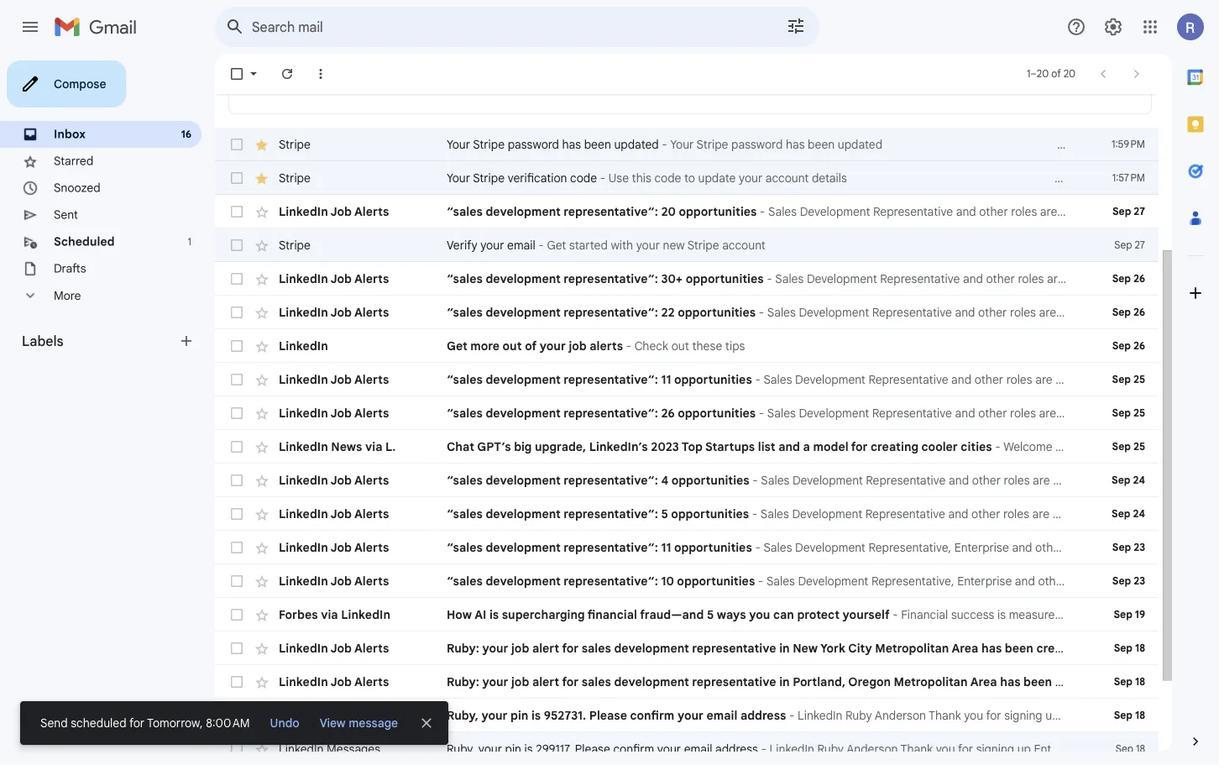 Task type: vqa. For each thing, say whether or not it's contained in the screenshot.


Task type: describe. For each thing, give the bounding box(es) containing it.
scheduled
[[54, 234, 115, 249]]

2 updated from the left
[[838, 137, 883, 152]]

other for "sales development representative": 4 opportunities - sales development representative and other roles are available ͏ ͏ ͏ ͏ ͏ ͏ ͏ ͏ ͏ ͏ ͏ ͏ ͏ ͏ ͏ ͏ ͏ ͏ ͏ ͏ ͏ ͏ ͏ ͏ ͏ ͏ ͏ ͏ ͏ ͏ ͏ ͏ ͏ ͏ ͏ ͏ ͏ ͏ ͏ ͏
[[973, 473, 1001, 488]]

available for "sales development representative": 26 opportunities - sales development representative and other roles are available ͏ ͏ ͏ ͏ ͏ ͏ ͏ ͏ ͏ ͏ ͏ ͏ ͏ ͏ ͏ ͏ ͏ ͏ ͏ ͏ ͏ ͏ ͏ ͏ ͏ ͏ ͏ ͏ ͏ ͏ ͏ ͏ ͏ ͏ ͏ ͏ ͏ ͏
[[1060, 406, 1107, 421]]

job for ruby: your job alert for sales development representative in new york city metropolitan area has been created
[[512, 641, 530, 656]]

3 row from the top
[[215, 195, 1220, 229]]

message
[[349, 716, 398, 731]]

verify
[[447, 238, 478, 252]]

sales for "sales development representative": 11 opportunities - sales development representative, enterprise and other roles are available ͏ ͏ ͏ ͏ ͏ ͏ ͏ ͏ ͏ ͏ ͏ ͏ ͏ ͏ ͏ ͏ ͏ ͏ ͏
[[764, 540, 793, 555]]

with
[[611, 238, 634, 252]]

ruby: for ruby: your job alert for sales development representative in portland, oregon metropolitan area has been created
[[447, 675, 480, 689]]

you
[[750, 607, 771, 622]]

representative for "sales development representative": 5 opportunities
[[866, 507, 946, 521]]

opportunities for "sales development representative": 20 opportunities - sales development representative and other roles are available ͏ ͏ ͏ ͏ ͏ ͏ ͏ ͏ ͏ ͏ ͏ ͏ ͏ ͏ ͏ ͏ ͏ ͏ ͏ ͏ ͏ ͏ ͏ ͏ ͏ ͏ ͏ ͏ ͏ ͏ ͏ ͏ ͏ ͏ ͏ ͏ ͏ ͏
[[679, 204, 757, 219]]

enterprise for sales development representative, enterprise and other roles are available ͏ ͏ ͏ ͏ ͏ ͏ ͏ ͏ ͏ ͏ ͏ ͏ ͏ ͏ ͏ ͏ ͏ ͏
[[958, 574, 1013, 589]]

opportunities for "sales development representative": 22 opportunities - sales development representative and other roles are available ͏ ͏ ͏ ͏ ͏ ͏ ͏ ͏ ͏ ͏ ͏ ͏ ͏ ͏ ͏ ͏ ͏ ͏ ͏ ͏ ͏ ͏ ͏ ͏ ͏ ͏ ͏ ͏ ͏ ͏ ͏ ͏ ͏ ͏ ͏ ͏ ͏ ͏
[[678, 305, 756, 320]]

sep for 12th row from the bottom
[[1113, 373, 1132, 386]]

york
[[821, 641, 846, 656]]

job for 7th row from the bottom of the page
[[331, 540, 352, 555]]

can
[[774, 607, 795, 622]]

25 for sales development representative and other roles are available ͏ ͏ ͏ ͏ ͏ ͏ ͏ ͏ ͏ ͏ ͏ ͏ ͏ ͏ ͏ ͏ ͏ ͏ ͏ ͏ ͏ ͏ ͏ ͏ ͏ ͏ ͏ ͏ ͏ ͏ ͏ ͏ ͏ ͏ ͏ ͏ ͏ ͏ ͏
[[1134, 373, 1146, 386]]

search mail image
[[220, 12, 250, 42]]

chat
[[447, 439, 475, 454]]

11 for sales development representative and other roles are available ͏ ͏ ͏ ͏ ͏ ͏ ͏ ͏ ͏ ͏ ͏ ͏ ͏ ͏ ͏ ͏ ͏ ͏ ͏ ͏ ͏ ͏ ͏ ͏ ͏ ͏ ͏ ͏ ͏ ͏ ͏ ͏ ͏ ͏ ͏ ͏ ͏ ͏ ͏
[[662, 372, 672, 387]]

to
[[685, 171, 696, 185]]

more
[[471, 339, 500, 353]]

development for "sales development representative": 22 opportunities - sales development representative and other roles are available ͏ ͏ ͏ ͏ ͏ ͏ ͏ ͏ ͏ ͏ ͏ ͏ ͏ ͏ ͏ ͏ ͏ ͏ ͏ ͏ ͏ ͏ ͏ ͏ ͏ ͏ ͏ ͏ ͏ ͏ ͏ ͏ ͏ ͏ ͏ ͏ ͏ ͏
[[799, 305, 870, 320]]

linkedin news via l.
[[279, 439, 396, 454]]

2 password from the left
[[732, 137, 783, 152]]

a
[[804, 439, 811, 454]]

24 for "sales development representative": 4 opportunities - sales development representative and other roles are available ͏ ͏ ͏ ͏ ͏ ͏ ͏ ͏ ͏ ͏ ͏ ͏ ͏ ͏ ͏ ͏ ͏ ͏ ͏ ͏ ͏ ͏ ͏ ͏ ͏ ͏ ͏ ͏ ͏ ͏ ͏ ͏ ͏ ͏ ͏ ͏ ͏ ͏ ͏ ͏
[[1134, 474, 1146, 487]]

for down supercharging
[[562, 641, 579, 656]]

ruby: your job alert for sales development representative in new york city metropolitan area has been created link
[[447, 640, 1082, 657]]

verify your email - get started with your new stripe account ‌ ‌ ‌ ‌ ‌ ‌ ‌ ‌ ‌ ‌ ‌ ‌ ‌ ‌ ‌ ‌ ‌ ‌ ‌ ‌ ‌ ‌ ‌ ‌ ‌ ‌ ‌ ‌ ‌ ‌ ‌ ‌ ‌ ‌ ‌ ‌ ‌ ‌ ‌ ‌ ‌ ‌ ‌ ‌ ‌ ‌ ‌ ‌ ‌ ‌ ‌ ‌ ‌ ‌ ‌ ‌ ‌ ‌ ‌ ‌ ‌ ‌ ‌ ‌ ‌ ‌ ‌ ‌ ‌ ‌ ‌ ‌ ‌ ‌ ‌ ‌ ‌ ‌ ‌ ‌
[[447, 238, 1007, 252]]

1 sep 26 from the top
[[1113, 273, 1146, 285]]

1 password from the left
[[508, 137, 560, 152]]

development for "sales development representative": 10 opportunities - sales development representative, enterprise and other roles are available ͏ ͏ ͏ ͏ ͏ ͏ ͏ ͏ ͏ ͏ ͏ ͏ ͏ ͏ ͏ ͏ ͏ ͏
[[486, 574, 561, 589]]

ai
[[475, 607, 487, 622]]

undo alert
[[263, 708, 306, 739]]

available for "sales development representative": 5 opportunities - sales development representative and other roles are available ͏ ͏ ͏ ͏ ͏ ͏ ͏ ͏ ͏ ͏ ͏ ͏ ͏ ͏ ͏ ͏ ͏ ͏ ͏ ͏ ͏ ͏ ͏ ͏ ͏ ͏ ͏ ͏ ͏ ͏ ͏ ͏ ͏ ͏ ͏ ͏ ͏ ͏ ͏ ͏
[[1053, 507, 1100, 521]]

11 for sales development representative, enterprise and other roles are available ͏ ͏ ͏ ͏ ͏ ͏ ͏ ͏ ͏ ͏ ͏ ͏ ͏ ͏ ͏ ͏ ͏ ͏ ͏
[[662, 540, 672, 555]]

news
[[331, 439, 362, 454]]

sales for "sales development representative": 4 opportunities - sales development representative and other roles are available ͏ ͏ ͏ ͏ ͏ ͏ ͏ ͏ ͏ ͏ ͏ ͏ ͏ ͏ ͏ ͏ ͏ ͏ ͏ ͏ ͏ ͏ ͏ ͏ ͏ ͏ ͏ ͏ ͏ ͏ ͏ ͏ ͏ ͏ ͏ ͏ ͏ ͏ ͏ ͏
[[761, 473, 790, 488]]

sep 27 for verify your email - get started with your new stripe account ‌ ‌ ‌ ‌ ‌ ‌ ‌ ‌ ‌ ‌ ‌ ‌ ‌ ‌ ‌ ‌ ‌ ‌ ‌ ‌ ‌ ‌ ‌ ‌ ‌ ‌ ‌ ‌ ‌ ‌ ‌ ‌ ‌ ‌ ‌ ‌ ‌ ‌ ‌ ‌ ‌ ‌ ‌ ‌ ‌ ‌ ‌ ‌ ‌ ‌ ‌ ‌ ‌ ‌ ‌ ‌ ‌ ‌ ‌ ‌ ‌ ‌ ‌ ‌ ‌ ‌ ‌ ‌ ‌ ‌ ‌ ‌ ‌ ‌ ‌ ‌ ‌ ‌ ‌ ‌
[[1115, 239, 1146, 252]]

2 row from the top
[[215, 161, 1159, 195]]

sales for ruby: your job alert for sales development representative in portland, oregon metropolitan area has been created
[[582, 675, 612, 689]]

sep for 16th row from the top of the page
[[1115, 642, 1133, 655]]

pin for 952731.
[[511, 708, 529, 723]]

get more out of your job alerts - check out these tips ‌ ‌ ‌ ‌ ‌ ‌ ‌ ‌ ‌ ‌ ‌ ‌ ‌ ‌ ‌ ‌ ‌ ‌ ‌ ‌ ‌ ‌ ‌ ‌ ‌ ‌ ‌ ‌ ‌ ‌ ‌ ‌ ‌ ‌ ‌ ‌ ‌ ‌ ‌ ‌ ‌ ‌ ‌ ‌ ‌ ‌ ‌ ‌ ‌ ‌ ‌ ‌ ‌ ‌ ‌ ‌ ‌ ‌ ‌ ‌ ‌ ‌ ‌ ‌ ‌ ‌ ‌ ‌ ‌ ‌ ‌ ‌ ‌ ‌ ‌ ‌ ‌ ‌ ‌ ‌ ‌ ‌ ‌ ‌ ‌ ‌ ‌ ‌ ‌ ‌
[[447, 339, 1017, 353]]

"sales development representative": 11 opportunities - sales development representative, enterprise and other roles are available ͏ ͏ ͏ ͏ ͏ ͏ ͏ ͏ ͏ ͏ ͏ ͏ ͏ ͏ ͏ ͏ ͏ ͏ ͏
[[447, 540, 1220, 555]]

roles for "sales development representative": 20 opportunities - sales development representative and other roles are available ͏ ͏ ͏ ͏ ͏ ͏ ͏ ͏ ͏ ͏ ͏ ͏ ͏ ͏ ͏ ͏ ͏ ͏ ͏ ͏ ͏ ͏ ͏ ͏ ͏ ͏ ͏ ͏ ͏ ͏ ͏ ͏ ͏ ͏ ͏ ͏ ͏ ͏
[[1012, 204, 1038, 219]]

sep 25 for sales development representative and other roles are available ͏ ͏ ͏ ͏ ͏ ͏ ͏ ͏ ͏ ͏ ͏ ͏ ͏ ͏ ͏ ͏ ͏ ͏ ͏ ͏ ͏ ͏ ͏ ͏ ͏ ͏ ͏ ͏ ͏ ͏ ͏ ͏ ͏ ͏ ͏ ͏ ͏ ͏ ͏
[[1113, 373, 1146, 386]]

please for 952731.
[[590, 708, 628, 723]]

gpt's
[[477, 439, 511, 454]]

"sales for "sales development representative": 26 opportunities - sales development representative and other roles are available ͏ ͏ ͏ ͏ ͏ ͏ ͏ ͏ ͏ ͏ ͏ ͏ ͏ ͏ ͏ ͏ ͏ ͏ ͏ ͏ ͏ ͏ ͏ ͏ ͏ ͏ ͏ ͏ ͏ ͏ ͏ ͏ ͏ ͏ ͏ ͏ ͏ ͏
[[447, 406, 483, 421]]

oregon
[[849, 675, 891, 689]]

2 code from the left
[[655, 171, 682, 185]]

more image
[[313, 66, 329, 82]]

development for "sales development representative": 20 opportunities - sales development representative and other roles are available ͏ ͏ ͏ ͏ ͏ ͏ ͏ ͏ ͏ ͏ ͏ ͏ ͏ ͏ ͏ ͏ ͏ ͏ ͏ ͏ ͏ ͏ ͏ ͏ ͏ ͏ ͏ ͏ ͏ ͏ ͏ ͏ ͏ ͏ ͏ ͏ ͏ ͏
[[800, 204, 871, 219]]

roles for "sales development representative": 22 opportunities - sales development representative and other roles are available ͏ ͏ ͏ ͏ ͏ ͏ ͏ ͏ ͏ ͏ ͏ ͏ ͏ ͏ ͏ ͏ ͏ ͏ ͏ ͏ ͏ ͏ ͏ ͏ ͏ ͏ ͏ ͏ ͏ ͏ ͏ ͏ ͏ ͏ ͏ ͏ ͏ ͏
[[1011, 305, 1037, 320]]

other for "sales development representative": 11 opportunities - sales development representative and other roles are available ͏ ͏ ͏ ͏ ͏ ͏ ͏ ͏ ͏ ͏ ͏ ͏ ͏ ͏ ͏ ͏ ͏ ͏ ͏ ͏ ͏ ͏ ͏ ͏ ͏ ͏ ͏ ͏ ͏ ͏ ͏ ͏ ͏ ͏ ͏ ͏ ͏ ͏ ͏
[[975, 372, 1004, 387]]

representative for "sales development representative": 20 opportunities
[[874, 204, 954, 219]]

available for "sales development representative": 20 opportunities - sales development representative and other roles are available ͏ ͏ ͏ ͏ ͏ ͏ ͏ ͏ ͏ ͏ ͏ ͏ ͏ ͏ ͏ ͏ ͏ ͏ ͏ ͏ ͏ ͏ ͏ ͏ ͏ ͏ ͏ ͏ ͏ ͏ ͏ ͏ ͏ ͏ ͏ ͏ ͏ ͏
[[1061, 204, 1108, 219]]

job for ruby: your job alert for sales development representative in portland, oregon metropolitan area has been created
[[512, 675, 530, 689]]

are for "sales development representative": 5 opportunities - sales development representative and other roles are available ͏ ͏ ͏ ͏ ͏ ͏ ͏ ͏ ͏ ͏ ͏ ͏ ͏ ͏ ͏ ͏ ͏ ͏ ͏ ͏ ͏ ͏ ͏ ͏ ͏ ͏ ͏ ͏ ͏ ͏ ͏ ͏ ͏ ͏ ͏ ͏ ͏ ͏ ͏ ͏
[[1033, 507, 1050, 521]]

new
[[793, 641, 818, 656]]

sales for "sales development representative": 10 opportunities - sales development representative, enterprise and other roles are available ͏ ͏ ͏ ͏ ͏ ͏ ͏ ͏ ͏ ͏ ͏ ͏ ͏ ͏ ͏ ͏ ͏ ͏
[[767, 574, 796, 589]]

16
[[181, 128, 192, 141]]

2 linkedin job alerts from the top
[[279, 271, 389, 286]]

development for "sales development representative": 26 opportunities - sales development representative and other roles are available ͏ ͏ ͏ ͏ ͏ ͏ ͏ ͏ ͏ ͏ ͏ ͏ ͏ ͏ ͏ ͏ ͏ ͏ ͏ ͏ ͏ ͏ ͏ ͏ ͏ ͏ ͏ ͏ ͏ ͏ ͏ ͏ ͏ ͏ ͏ ͏ ͏ ͏
[[799, 406, 870, 421]]

ruby: your job alert for sales development representative in portland, oregon metropolitan area has been created link
[[447, 674, 1100, 691]]

tomorrow,
[[147, 716, 203, 731]]

24 for "sales development representative": 5 opportunities - sales development representative and other roles are available ͏ ͏ ͏ ͏ ͏ ͏ ͏ ͏ ͏ ͏ ͏ ͏ ͏ ͏ ͏ ͏ ͏ ͏ ͏ ͏ ͏ ͏ ͏ ͏ ͏ ͏ ͏ ͏ ͏ ͏ ͏ ͏ ͏ ͏ ͏ ͏ ͏ ͏ ͏ ͏
[[1134, 508, 1146, 520]]

ruby, for ruby, your pin is 299117. please confirm your email address
[[447, 742, 476, 757]]

check
[[635, 339, 669, 353]]

development for "sales development representative": 11 opportunities - sales development representative and other roles are available ͏ ͏ ͏ ͏ ͏ ͏ ͏ ͏ ͏ ͏ ͏ ͏ ͏ ͏ ͏ ͏ ͏ ͏ ͏ ͏ ͏ ͏ ͏ ͏ ͏ ͏ ͏ ͏ ͏ ͏ ͏ ͏ ͏ ͏ ͏ ͏ ͏ ͏ ͏
[[486, 372, 561, 387]]

"sales for "sales development representative": 30+ opportunities - sales development representative and other roles are available ͏ ͏ ͏ ͏ ͏ ͏ ͏ ͏ ͏ ͏ ͏ ͏ ͏ ͏ ͏ ͏ ͏ ͏ ͏ ͏ ͏ ͏ ͏ ͏ ͏ ͏ ͏ ͏ ͏ ͏ ͏ ͏ ͏ ͏ ͏
[[447, 271, 483, 286]]

25 for sales development representative and other roles are available ͏ ͏ ͏ ͏ ͏ ͏ ͏ ͏ ͏ ͏ ͏ ͏ ͏ ͏ ͏ ͏ ͏ ͏ ͏ ͏ ͏ ͏ ͏ ͏ ͏ ͏ ͏ ͏ ͏ ͏ ͏ ͏ ͏ ͏ ͏ ͏ ͏ ͏
[[1134, 407, 1146, 420]]

compose
[[54, 76, 106, 91]]

toolbar inside row
[[1020, 170, 1154, 187]]

roles for "sales development representative": 30+ opportunities - sales development representative and other roles are available ͏ ͏ ͏ ͏ ͏ ͏ ͏ ͏ ͏ ͏ ͏ ͏ ͏ ͏ ͏ ͏ ͏ ͏ ͏ ͏ ͏ ͏ ͏ ͏ ͏ ͏ ͏ ͏ ͏ ͏ ͏ ͏ ͏ ͏ ͏
[[1019, 271, 1045, 286]]

2 18 from the top
[[1136, 676, 1146, 689]]

sep for third row from the bottom
[[1115, 676, 1133, 689]]

inbox
[[54, 127, 86, 142]]

messages for ruby, your pin is 952731. please confirm your email address -
[[331, 708, 388, 723]]

portland,
[[793, 675, 846, 689]]

for left tomorrow,
[[129, 716, 145, 731]]

chat gpt's big upgrade, linkedin's 2023 top startups list and a model for creating cooler cities -
[[447, 439, 1004, 454]]

alert containing send scheduled for tomorrow, 8:00 am
[[20, 39, 1193, 745]]

main menu image
[[20, 17, 40, 37]]

starred
[[54, 154, 93, 168]]

4 18 from the top
[[1137, 743, 1146, 756]]

ruby, your pin is 299117. please confirm your email address -
[[447, 742, 770, 757]]

yourself
[[843, 607, 890, 622]]

6 row from the top
[[215, 296, 1220, 329]]

0 vertical spatial job
[[569, 339, 587, 353]]

22
[[662, 305, 675, 320]]

ruby: for ruby: your job alert for sales development representative in new york city metropolitan area has been created
[[447, 641, 480, 656]]

"sales development representative": 26 opportunities - sales development representative and other roles are available ͏ ͏ ͏ ͏ ͏ ͏ ͏ ͏ ͏ ͏ ͏ ͏ ͏ ͏ ͏ ͏ ͏ ͏ ͏ ͏ ͏ ͏ ͏ ͏ ͏ ͏ ͏ ͏ ͏ ͏ ͏ ͏ ͏ ͏ ͏ ͏ ͏ ͏
[[447, 406, 1220, 421]]

and for "sales development representative": 30+ opportunities
[[964, 271, 984, 286]]

1 alerts from the top
[[355, 204, 389, 219]]

view message link
[[313, 708, 405, 739]]

snoozed
[[54, 181, 101, 195]]

sep 25 for sales development representative and other roles are available ͏ ͏ ͏ ͏ ͏ ͏ ͏ ͏ ͏ ͏ ͏ ͏ ͏ ͏ ͏ ͏ ͏ ͏ ͏ ͏ ͏ ͏ ͏ ͏ ͏ ͏ ͏ ͏ ͏ ͏ ͏ ͏ ͏ ͏ ͏ ͏ ͏ ͏
[[1113, 407, 1146, 420]]

for right model
[[852, 439, 868, 454]]

sep 19
[[1114, 609, 1146, 621]]

more
[[54, 288, 81, 303]]

"sales development representative": 20 opportunities - sales development representative and other roles are available ͏ ͏ ͏ ͏ ͏ ͏ ͏ ͏ ͏ ͏ ͏ ͏ ͏ ͏ ͏ ͏ ͏ ͏ ͏ ͏ ͏ ͏ ͏ ͏ ͏ ͏ ͏ ͏ ͏ ͏ ͏ ͏ ͏ ͏ ͏ ͏ ͏ ͏
[[447, 204, 1220, 219]]

labels
[[22, 333, 64, 350]]

these
[[693, 339, 723, 353]]

sep for row containing linkedin
[[1113, 340, 1132, 352]]

ways
[[717, 607, 747, 622]]

how ai is supercharging financial fraud—and 5 ways you can protect yourself -
[[447, 607, 902, 622]]

started
[[570, 238, 608, 252]]

drafts
[[54, 261, 86, 276]]

and for chat gpt's big upgrade, linkedin's 2023 top startups list and a model for creating cooler cities
[[779, 439, 801, 454]]

8 row from the top
[[215, 363, 1220, 397]]

are for "sales development representative": 20 opportunities - sales development representative and other roles are available ͏ ͏ ͏ ͏ ͏ ͏ ͏ ͏ ͏ ͏ ͏ ͏ ͏ ͏ ͏ ͏ ͏ ͏ ͏ ͏ ͏ ͏ ͏ ͏ ͏ ͏ ͏ ͏ ͏ ͏ ͏ ͏ ͏ ͏ ͏ ͏ ͏ ͏
[[1041, 204, 1058, 219]]

your for your stripe password has been updated
[[447, 137, 471, 152]]

development for "sales development representative": 11 opportunities - sales development representative, enterprise and other roles are available ͏ ͏ ͏ ͏ ͏ ͏ ͏ ͏ ͏ ͏ ͏ ͏ ͏ ͏ ͏ ͏ ͏ ͏ ͏
[[486, 540, 561, 555]]

sep for 14th row from the bottom of the page
[[1113, 306, 1132, 319]]

0 vertical spatial metropolitan
[[876, 641, 950, 656]]

linkedin messages for ruby, your pin is 299117. please confirm your email address
[[279, 742, 381, 757]]

alerts
[[590, 339, 623, 353]]

supercharging
[[502, 607, 585, 622]]

is for 952731.
[[532, 708, 541, 723]]

opportunities for "sales development representative": 30+ opportunities - sales development representative and other roles are available ͏ ͏ ͏ ͏ ͏ ͏ ͏ ͏ ͏ ͏ ͏ ͏ ͏ ͏ ͏ ͏ ͏ ͏ ͏ ͏ ͏ ͏ ͏ ͏ ͏ ͏ ͏ ͏ ͏ ͏ ͏ ͏ ͏ ͏ ͏
[[686, 271, 764, 286]]

4
[[662, 473, 669, 488]]

19 row from the top
[[215, 733, 1159, 765]]

16 row from the top
[[215, 632, 1159, 665]]

roles for "sales development representative": 4 opportunities - sales development representative and other roles are available ͏ ͏ ͏ ͏ ͏ ͏ ͏ ͏ ͏ ͏ ͏ ͏ ͏ ͏ ͏ ͏ ͏ ͏ ͏ ͏ ͏ ͏ ͏ ͏ ͏ ͏ ͏ ͏ ͏ ͏ ͏ ͏ ͏ ͏ ͏ ͏ ͏ ͏ ͏ ͏
[[1004, 473, 1030, 488]]

1 updated from the left
[[615, 137, 659, 152]]

1 row from the top
[[215, 128, 1159, 161]]

row containing forbes via linkedin
[[215, 598, 1159, 632]]

alerts for 16th row from the top of the page
[[355, 641, 389, 656]]

more button
[[0, 282, 202, 309]]

ruby: your job alert for sales development representative in portland, oregon metropolitan area has been created
[[447, 675, 1100, 689]]

representative for "sales development representative": 4 opportunities
[[867, 473, 946, 488]]

opportunities for "sales development representative": 26 opportunities - sales development representative and other roles are available ͏ ͏ ͏ ͏ ͏ ͏ ͏ ͏ ͏ ͏ ͏ ͏ ͏ ͏ ͏ ͏ ͏ ͏ ͏ ͏ ͏ ͏ ͏ ͏ ͏ ͏ ͏ ͏ ͏ ͏ ͏ ͏ ͏ ͏ ͏ ͏ ͏ ͏
[[678, 406, 756, 421]]

opportunities for "sales development representative": 10 opportunities - sales development representative, enterprise and other roles are available ͏ ͏ ͏ ͏ ͏ ͏ ͏ ͏ ͏ ͏ ͏ ͏ ͏ ͏ ͏ ͏ ͏ ͏
[[677, 574, 756, 589]]

sep for row containing linkedin news via l.
[[1113, 441, 1132, 453]]

"sales for "sales development representative": 11 opportunities - sales development representative, enterprise and other roles are available ͏ ͏ ͏ ͏ ͏ ͏ ͏ ͏ ͏ ͏ ͏ ͏ ͏ ͏ ͏ ͏ ͏ ͏ ͏
[[447, 540, 483, 555]]

details
[[812, 171, 848, 185]]

l.
[[386, 439, 396, 454]]

and for "sales development representative": 26 opportunities
[[956, 406, 976, 421]]

1 vertical spatial get
[[447, 339, 468, 353]]

1 horizontal spatial 20
[[1037, 68, 1050, 80]]

protect
[[798, 607, 840, 622]]

1:59 pm
[[1112, 138, 1146, 151]]

new
[[663, 238, 685, 252]]

linkedin's
[[590, 439, 648, 454]]

has inside ruby: your job alert for sales development representative in new york city metropolitan area has been created link
[[982, 641, 1003, 656]]

enterprise for sales development representative, enterprise and other roles are available ͏ ͏ ͏ ͏ ͏ ͏ ͏ ͏ ͏ ͏ ͏ ͏ ͏ ͏ ͏ ͏ ͏ ͏ ͏
[[955, 540, 1010, 555]]

representative": for "sales development representative": 5 opportunities - sales development representative and other roles are available ͏ ͏ ͏ ͏ ͏ ͏ ͏ ͏ ͏ ͏ ͏ ͏ ͏ ͏ ͏ ͏ ͏ ͏ ͏ ͏ ͏ ͏ ͏ ͏ ͏ ͏ ͏ ͏ ͏ ͏ ͏ ͏ ͏ ͏ ͏ ͏ ͏ ͏ ͏ ͏
[[564, 507, 659, 521]]

use
[[609, 171, 629, 185]]

job for 16th row from the top of the page
[[331, 641, 352, 656]]

scheduled link
[[54, 234, 115, 249]]

sep for row containing forbes via linkedin
[[1114, 609, 1133, 621]]

job for third row from the bottom
[[331, 675, 352, 689]]

list
[[758, 439, 776, 454]]

2023
[[651, 439, 679, 454]]

and for "sales development representative": 11 opportunities
[[952, 372, 972, 387]]

0 vertical spatial email
[[508, 238, 536, 252]]

opportunities for "sales development representative": 5 opportunities - sales development representative and other roles are available ͏ ͏ ͏ ͏ ͏ ͏ ͏ ͏ ͏ ͏ ͏ ͏ ͏ ͏ ͏ ͏ ͏ ͏ ͏ ͏ ͏ ͏ ͏ ͏ ͏ ͏ ͏ ͏ ͏ ͏ ͏ ͏ ͏ ͏ ͏ ͏ ͏ ͏ ͏ ͏
[[672, 507, 750, 521]]

1 horizontal spatial via
[[365, 439, 383, 454]]

email for ruby, your pin is 299117. please confirm your email address
[[684, 742, 713, 757]]

starred link
[[54, 154, 93, 168]]

alerts for 12th row from the bottom
[[355, 372, 389, 387]]

"sales development representative": 5 opportunities - sales development representative and other roles are available ͏ ͏ ͏ ͏ ͏ ͏ ͏ ͏ ͏ ͏ ͏ ͏ ͏ ͏ ͏ ͏ ͏ ͏ ͏ ͏ ͏ ͏ ͏ ͏ ͏ ͏ ͏ ͏ ͏ ͏ ͏ ͏ ͏ ͏ ͏ ͏ ͏ ͏ ͏ ͏
[[447, 507, 1220, 521]]

representative": for "sales development representative": 20 opportunities - sales development representative and other roles are available ͏ ͏ ͏ ͏ ͏ ͏ ͏ ͏ ͏ ͏ ͏ ͏ ͏ ͏ ͏ ͏ ͏ ͏ ͏ ͏ ͏ ͏ ͏ ͏ ͏ ͏ ͏ ͏ ͏ ͏ ͏ ͏ ͏ ͏ ͏ ͏ ͏ ͏
[[564, 204, 659, 219]]

drafts link
[[54, 261, 86, 276]]

compose button
[[7, 60, 126, 108]]

support image
[[1067, 17, 1087, 37]]

ruby, your pin is 952731. please confirm your email address -
[[447, 708, 798, 723]]

snoozed link
[[54, 181, 101, 195]]

"sales for "sales development representative": 22 opportunities - sales development representative and other roles are available ͏ ͏ ͏ ͏ ͏ ͏ ͏ ͏ ͏ ͏ ͏ ͏ ͏ ͏ ͏ ͏ ͏ ͏ ͏ ͏ ͏ ͏ ͏ ͏ ͏ ͏ ͏ ͏ ͏ ͏ ͏ ͏ ͏ ͏ ͏ ͏ ͏ ͏
[[447, 305, 483, 320]]

952731.
[[544, 708, 587, 723]]



Task type: locate. For each thing, give the bounding box(es) containing it.
25
[[1134, 373, 1146, 386], [1134, 407, 1146, 420], [1134, 441, 1146, 453]]

8 alerts from the top
[[355, 540, 389, 555]]

19
[[1136, 609, 1146, 621]]

10 job from the top
[[331, 641, 352, 656]]

7 representative": from the top
[[564, 507, 659, 521]]

3 alerts from the top
[[355, 305, 389, 320]]

tips
[[726, 339, 746, 353]]

sales up "sales development representative": 11 opportunities - sales development representative, enterprise and other roles are available ͏ ͏ ͏ ͏ ͏ ͏ ͏ ͏ ͏ ͏ ͏ ͏ ͏ ͏ ͏ ͏ ͏ ͏ ͏
[[761, 507, 790, 521]]

city
[[849, 641, 873, 656]]

1 vertical spatial confirm
[[614, 742, 655, 757]]

ruby: your job alert for sales development representative in new york city metropolitan area has been created
[[447, 641, 1082, 656]]

1 vertical spatial metropolitan
[[894, 675, 968, 689]]

metropolitan right city
[[876, 641, 950, 656]]

labels navigation
[[0, 54, 215, 765]]

area inside ruby: your job alert for sales development representative in new york city metropolitan area has been created link
[[952, 641, 979, 656]]

representative": for "sales development representative": 4 opportunities - sales development representative and other roles are available ͏ ͏ ͏ ͏ ͏ ͏ ͏ ͏ ͏ ͏ ͏ ͏ ͏ ͏ ͏ ͏ ͏ ͏ ͏ ͏ ͏ ͏ ͏ ͏ ͏ ͏ ͏ ͏ ͏ ͏ ͏ ͏ ͏ ͏ ͏ ͏ ͏ ͏ ͏ ͏
[[564, 473, 659, 488]]

send
[[40, 716, 68, 731]]

7 "sales from the top
[[447, 507, 483, 521]]

1 code from the left
[[571, 171, 597, 185]]

in left the new
[[780, 641, 790, 656]]

5 left ways
[[707, 607, 714, 622]]

3 18 from the top
[[1136, 710, 1146, 722]]

0 vertical spatial 27
[[1135, 205, 1146, 218]]

view
[[320, 716, 346, 731]]

10 alerts from the top
[[355, 641, 389, 656]]

3 linkedin job alerts from the top
[[279, 305, 389, 320]]

your inside the ruby: your job alert for sales development representative in portland, oregon metropolitan area has been created link
[[483, 675, 509, 689]]

1 vertical spatial linkedin messages
[[279, 742, 381, 757]]

job for 14th row from the top
[[331, 574, 352, 589]]

"sales development representative": 11 opportunities - sales development representative and other roles are available ͏ ͏ ͏ ͏ ͏ ͏ ͏ ͏ ͏ ͏ ͏ ͏ ͏ ͏ ͏ ͏ ͏ ͏ ͏ ͏ ͏ ͏ ͏ ͏ ͏ ͏ ͏ ͏ ͏ ͏ ͏ ͏ ͏ ͏ ͏ ͏ ͏ ͏ ͏
[[447, 372, 1220, 387]]

row
[[215, 128, 1159, 161], [215, 161, 1159, 195], [215, 195, 1220, 229], [215, 229, 1159, 262], [215, 262, 1220, 296], [215, 296, 1220, 329], [215, 329, 1159, 363], [215, 363, 1220, 397], [215, 397, 1220, 430], [215, 430, 1159, 464], [215, 464, 1220, 497], [215, 497, 1220, 531], [215, 531, 1220, 565], [215, 565, 1220, 598], [215, 598, 1159, 632], [215, 632, 1159, 665], [215, 665, 1159, 699], [215, 699, 1159, 733], [215, 733, 1159, 765]]

representative down ruby: your job alert for sales development representative in new york city metropolitan area has been created link
[[693, 675, 777, 689]]

sales for "sales development representative": 30+ opportunities - sales development representative and other roles are available ͏ ͏ ͏ ͏ ͏ ͏ ͏ ͏ ͏ ͏ ͏ ͏ ͏ ͏ ͏ ͏ ͏ ͏ ͏ ͏ ͏ ͏ ͏ ͏ ͏ ͏ ͏ ͏ ͏ ͏ ͏ ͏ ͏ ͏ ͏
[[776, 271, 804, 286]]

representative for "sales development representative": 11 opportunities
[[869, 372, 949, 387]]

1 vertical spatial address
[[716, 742, 759, 757]]

1 horizontal spatial get
[[547, 238, 567, 252]]

email down ruby, your pin is 952731. please confirm your email address - at the bottom of page
[[684, 742, 713, 757]]

0 vertical spatial sales
[[582, 641, 612, 656]]

2 11 from the top
[[662, 540, 672, 555]]

"sales for "sales development representative": 20 opportunities - sales development representative and other roles are available ͏ ͏ ͏ ͏ ͏ ͏ ͏ ͏ ͏ ͏ ͏ ͏ ͏ ͏ ͏ ͏ ͏ ͏ ͏ ͏ ͏ ͏ ͏ ͏ ͏ ͏ ͏ ͏ ͏ ͏ ͏ ͏ ͏ ͏ ͏ ͏ ͏ ͏
[[447, 204, 483, 219]]

confirm
[[631, 708, 675, 723], [614, 742, 655, 757]]

2 "sales from the top
[[447, 271, 483, 286]]

sales down get more out of your job alerts - check out these tips ‌ ‌ ‌ ‌ ‌ ‌ ‌ ‌ ‌ ‌ ‌ ‌ ‌ ‌ ‌ ‌ ‌ ‌ ‌ ‌ ‌ ‌ ‌ ‌ ‌ ‌ ‌ ‌ ‌ ‌ ‌ ‌ ‌ ‌ ‌ ‌ ‌ ‌ ‌ ‌ ‌ ‌ ‌ ‌ ‌ ‌ ‌ ‌ ‌ ‌ ‌ ‌ ‌ ‌ ‌ ‌ ‌ ‌ ‌ ‌ ‌ ‌ ‌ ‌ ‌ ‌ ‌ ‌ ‌ ‌ ‌ ‌ ‌ ‌ ‌ ‌ ‌ ‌ ‌ ‌ ‌ ‌ ‌ ‌ ‌ ‌ ‌ ‌ ‌ ‌
[[764, 372, 793, 387]]

pin
[[511, 708, 529, 723], [505, 742, 522, 757]]

0 vertical spatial ruby,
[[447, 708, 479, 723]]

please
[[590, 708, 628, 723], [575, 742, 611, 757]]

1 vertical spatial is
[[532, 708, 541, 723]]

1 vertical spatial pin
[[505, 742, 522, 757]]

5 job from the top
[[331, 406, 352, 421]]

metropolitan
[[876, 641, 950, 656], [894, 675, 968, 689]]

1 18 from the top
[[1136, 642, 1146, 655]]

your
[[447, 137, 471, 152], [671, 137, 694, 152], [447, 171, 471, 185]]

sales inside ruby: your job alert for sales development representative in new york city metropolitan area has been created link
[[582, 641, 612, 656]]

5
[[662, 507, 669, 521], [707, 607, 714, 622]]

13 row from the top
[[215, 531, 1220, 565]]

representative for "sales development representative": 22 opportunities
[[873, 305, 953, 320]]

sales for "sales development representative": 22 opportunities - sales development representative and other roles are available ͏ ͏ ͏ ͏ ͏ ͏ ͏ ͏ ͏ ͏ ͏ ͏ ͏ ͏ ͏ ͏ ͏ ͏ ͏ ͏ ͏ ͏ ͏ ͏ ͏ ͏ ͏ ͏ ͏ ͏ ͏ ͏ ͏ ͏ ͏ ͏ ͏ ͏
[[768, 305, 796, 320]]

11 up 10
[[662, 540, 672, 555]]

5 linkedin job alerts from the top
[[279, 406, 389, 421]]

sales down the "sales development representative": 5 opportunities - sales development representative and other roles are available ͏ ͏ ͏ ͏ ͏ ͏ ͏ ͏ ͏ ͏ ͏ ͏ ͏ ͏ ͏ ͏ ͏ ͏ ͏ ͏ ͏ ͏ ͏ ͏ ͏ ͏ ͏ ͏ ͏ ͏ ͏ ͏ ͏ ͏ ͏ ͏ ͏ ͏ ͏ ͏
[[764, 540, 793, 555]]

sep 27 for "sales development representative": 20 opportunities - sales development representative and other roles are available ͏ ͏ ͏ ͏ ͏ ͏ ͏ ͏ ͏ ͏ ͏ ͏ ͏ ͏ ͏ ͏ ͏ ͏ ͏ ͏ ͏ ͏ ͏ ͏ ͏ ͏ ͏ ͏ ͏ ͏ ͏ ͏ ͏ ͏ ͏ ͏ ͏ ͏
[[1113, 205, 1146, 218]]

ruby,
[[447, 708, 479, 723], [447, 742, 476, 757]]

2 ruby: from the top
[[447, 675, 480, 689]]

your stripe verification code - use this code to update your account details ‌ ‌ ‌ ‌ ‌ ‌ ‌ ‌ ‌ ‌ ‌ ‌ ‌ ‌ ‌ ‌ ‌ ‌ ‌ ‌ ‌ ‌ ‌ ‌ ‌ ‌ ‌ ‌ ‌ ‌ ‌ ‌ ‌ ‌ ‌ ‌ ‌ ‌ ‌ ‌ ‌ ‌ ‌ ‌ ‌ ‌ ‌ ‌ ‌ ‌ ‌ ‌ ‌ ‌ ‌ ‌ ‌ ‌ ‌ ‌ ‌ ‌ ‌ ‌ ‌ ‌ ‌ ‌ ‌ ‌ ‌ ‌ ‌ ‌ ‌ ‌ ‌ ‌
[[447, 171, 1082, 185]]

0 vertical spatial address
[[741, 708, 787, 723]]

development down "sales development representative": 11 opportunities - sales development representative, enterprise and other roles are available ͏ ͏ ͏ ͏ ͏ ͏ ͏ ͏ ͏ ͏ ͏ ͏ ͏ ͏ ͏ ͏ ͏ ͏ ͏
[[799, 574, 869, 589]]

2 vertical spatial job
[[512, 675, 530, 689]]

sep 26 for get more out of your job alerts - check out these tips ‌ ‌ ‌ ‌ ‌ ‌ ‌ ‌ ‌ ‌ ‌ ‌ ‌ ‌ ‌ ‌ ‌ ‌ ‌ ‌ ‌ ‌ ‌ ‌ ‌ ‌ ‌ ‌ ‌ ‌ ‌ ‌ ‌ ‌ ‌ ‌ ‌ ‌ ‌ ‌ ‌ ‌ ‌ ‌ ‌ ‌ ‌ ‌ ‌ ‌ ‌ ‌ ‌ ‌ ‌ ‌ ‌ ‌ ‌ ‌ ‌ ‌ ‌ ‌ ‌ ‌ ‌ ‌ ‌ ‌ ‌ ‌ ‌ ‌ ‌ ‌ ‌ ‌ ‌ ‌ ‌ ‌ ‌ ‌ ‌ ‌ ‌ ‌ ‌ ‌
[[1113, 340, 1146, 352]]

-
[[662, 137, 668, 152], [600, 171, 606, 185], [760, 204, 766, 219], [539, 238, 544, 252], [767, 271, 773, 286], [759, 305, 765, 320], [626, 339, 632, 353], [756, 372, 761, 387], [759, 406, 765, 421], [996, 439, 1001, 454], [753, 473, 758, 488], [753, 507, 758, 521], [756, 540, 761, 555], [759, 574, 764, 589], [893, 607, 899, 622], [790, 708, 795, 723], [762, 742, 767, 757]]

7 row from the top
[[215, 329, 1159, 363]]

confirm for 952731.
[[631, 708, 675, 723]]

1 representative": from the top
[[564, 204, 659, 219]]

representative for new
[[693, 641, 777, 656]]

0 horizontal spatial get
[[447, 339, 468, 353]]

1 horizontal spatial 1
[[1027, 68, 1031, 80]]

0 horizontal spatial 20
[[662, 204, 676, 219]]

14 row from the top
[[215, 565, 1220, 598]]

for
[[852, 439, 868, 454], [562, 641, 579, 656], [562, 675, 579, 689], [129, 716, 145, 731]]

1
[[1027, 68, 1031, 80], [188, 236, 192, 248]]

via
[[365, 439, 383, 454], [321, 607, 338, 622]]

0 vertical spatial 5
[[662, 507, 669, 521]]

out
[[503, 339, 522, 353], [672, 339, 690, 353]]

1 vertical spatial via
[[321, 607, 338, 622]]

linkedin job alerts for 16th row from the top of the page
[[279, 641, 389, 656]]

1 for 1 20 of 20
[[1027, 68, 1031, 80]]

0 vertical spatial 24
[[1134, 474, 1146, 487]]

sales up get more out of your job alerts - check out these tips ‌ ‌ ‌ ‌ ‌ ‌ ‌ ‌ ‌ ‌ ‌ ‌ ‌ ‌ ‌ ‌ ‌ ‌ ‌ ‌ ‌ ‌ ‌ ‌ ‌ ‌ ‌ ‌ ‌ ‌ ‌ ‌ ‌ ‌ ‌ ‌ ‌ ‌ ‌ ‌ ‌ ‌ ‌ ‌ ‌ ‌ ‌ ‌ ‌ ‌ ‌ ‌ ‌ ‌ ‌ ‌ ‌ ‌ ‌ ‌ ‌ ‌ ‌ ‌ ‌ ‌ ‌ ‌ ‌ ‌ ‌ ‌ ‌ ‌ ‌ ‌ ‌ ‌ ‌ ‌ ‌ ‌ ‌ ‌ ‌ ‌ ‌ ‌ ‌ ‌
[[768, 305, 796, 320]]

2 24 from the top
[[1134, 508, 1146, 520]]

1 vertical spatial sep 25
[[1113, 407, 1146, 420]]

4 row from the top
[[215, 229, 1159, 262]]

in inside ruby: your job alert for sales development representative in new york city metropolitan area has been created link
[[780, 641, 790, 656]]

‌
[[886, 137, 886, 152], [889, 137, 889, 152], [892, 137, 892, 152], [895, 137, 895, 152], [898, 137, 898, 152], [901, 137, 901, 152], [904, 137, 904, 152], [907, 137, 907, 152], [910, 137, 910, 152], [913, 137, 913, 152], [916, 137, 916, 152], [919, 137, 919, 152], [922, 137, 922, 152], [925, 137, 925, 152], [928, 137, 928, 152], [931, 137, 931, 152], [934, 137, 934, 152], [937, 137, 937, 152], [940, 137, 940, 152], [943, 137, 943, 152], [946, 137, 946, 152], [949, 137, 949, 152], [952, 137, 952, 152], [955, 137, 955, 152], [958, 137, 958, 152], [961, 137, 961, 152], [964, 137, 964, 152], [967, 137, 967, 152], [970, 137, 970, 152], [973, 137, 973, 152], [976, 137, 976, 152], [979, 137, 979, 152], [982, 137, 982, 152], [985, 137, 986, 152], [989, 137, 989, 152], [992, 137, 992, 152], [995, 137, 995, 152], [998, 137, 998, 152], [1001, 137, 1001, 152], [1004, 137, 1004, 152], [1007, 137, 1007, 152], [1010, 137, 1010, 152], [1013, 137, 1013, 152], [1016, 137, 1016, 152], [1019, 137, 1019, 152], [1022, 137, 1022, 152], [1025, 137, 1025, 152], [1028, 137, 1028, 152], [1031, 137, 1031, 152], [1034, 137, 1034, 152], [1037, 137, 1037, 152], [1040, 137, 1040, 152], [1043, 137, 1043, 152], [1046, 137, 1046, 152], [1049, 137, 1049, 152], [1052, 137, 1052, 152], [1055, 137, 1055, 152], [1058, 137, 1058, 152], [1061, 137, 1061, 152], [1064, 137, 1064, 152], [1067, 137, 1067, 152], [1070, 137, 1070, 152], [1073, 137, 1073, 152], [1076, 137, 1076, 152], [1079, 137, 1079, 152], [1082, 137, 1082, 152], [1085, 137, 1085, 152], [1088, 137, 1088, 152], [1091, 137, 1091, 152], [1094, 137, 1094, 152], [1097, 137, 1097, 152], [1100, 137, 1100, 152], [1103, 137, 1103, 152], [1106, 137, 1106, 152], [1109, 137, 1109, 152], [1112, 137, 1112, 152], [1115, 137, 1115, 152], [1118, 137, 1118, 152], [1121, 137, 1121, 152], [1124, 137, 1124, 152], [1127, 137, 1127, 152], [1130, 137, 1130, 152], [851, 171, 851, 185], [854, 171, 854, 185], [857, 171, 857, 185], [860, 171, 860, 185], [863, 171, 863, 185], [866, 171, 866, 185], [869, 171, 869, 185], [872, 171, 872, 185], [875, 171, 875, 185], [878, 171, 878, 185], [881, 171, 881, 185], [884, 171, 884, 185], [887, 171, 887, 185], [890, 171, 890, 185], [893, 171, 893, 185], [896, 171, 896, 185], [899, 171, 899, 185], [902, 171, 902, 185], [905, 171, 905, 185], [908, 171, 908, 185], [911, 171, 911, 185], [914, 171, 914, 185], [917, 171, 917, 185], [920, 171, 920, 185], [923, 171, 923, 185], [926, 171, 926, 185], [929, 171, 929, 185], [932, 171, 932, 185], [935, 171, 935, 185], [938, 171, 938, 185], [941, 171, 941, 185], [944, 171, 944, 185], [947, 171, 947, 185], [950, 171, 950, 185], [953, 171, 953, 185], [956, 171, 956, 185], [959, 171, 959, 185], [962, 171, 962, 185], [965, 171, 965, 185], [968, 171, 968, 185], [971, 171, 971, 185], [974, 171, 974, 185], [977, 171, 977, 185], [980, 171, 980, 185], [983, 171, 983, 185], [986, 171, 986, 185], [989, 171, 989, 185], [992, 171, 992, 185], [995, 171, 995, 185], [998, 171, 998, 185], [1001, 171, 1001, 185], [1004, 171, 1004, 185], [1007, 171, 1007, 185], [1010, 171, 1010, 185], [1013, 171, 1013, 185], [1016, 171, 1016, 185], [1019, 171, 1019, 185], [1022, 171, 1022, 185], [1025, 171, 1025, 185], [1028, 171, 1028, 185], [1031, 171, 1031, 185], [1034, 171, 1034, 185], [1037, 171, 1037, 185], [1040, 171, 1040, 185], [1043, 171, 1043, 185], [1046, 171, 1046, 185], [1049, 171, 1049, 185], [1052, 171, 1052, 185], [1055, 171, 1055, 185], [1058, 171, 1058, 185], [1061, 171, 1061, 185], [1064, 171, 1064, 185], [1067, 171, 1067, 185], [1070, 171, 1070, 185], [1073, 171, 1073, 185], [1076, 171, 1076, 185], [1079, 171, 1079, 185], [1082, 171, 1082, 185], [769, 238, 769, 252], [772, 238, 772, 252], [775, 238, 775, 252], [778, 238, 778, 252], [781, 238, 781, 252], [784, 238, 784, 252], [787, 238, 787, 252], [790, 238, 790, 252], [793, 238, 793, 252], [796, 238, 796, 252], [799, 238, 799, 252], [802, 238, 802, 252], [805, 238, 805, 252], [808, 238, 808, 252], [811, 238, 811, 252], [814, 238, 814, 252], [817, 238, 817, 252], [820, 238, 820, 252], [823, 238, 823, 252], [826, 238, 826, 252], [829, 238, 829, 252], [832, 238, 832, 252], [835, 238, 835, 252], [838, 238, 838, 252], [841, 238, 841, 252], [844, 238, 844, 252], [847, 238, 847, 252], [850, 238, 850, 252], [853, 238, 853, 252], [856, 238, 856, 252], [859, 238, 859, 252], [862, 238, 862, 252], [865, 238, 865, 252], [868, 238, 868, 252], [871, 238, 871, 252], [874, 238, 874, 252], [877, 238, 877, 252], [880, 238, 880, 252], [883, 238, 883, 252], [886, 238, 886, 252], [889, 238, 889, 252], [893, 238, 893, 252], [896, 238, 896, 252], [899, 238, 899, 252], [902, 238, 902, 252], [905, 238, 905, 252], [908, 238, 908, 252], [911, 238, 911, 252], [914, 238, 914, 252], [917, 238, 917, 252], [920, 238, 920, 252], [923, 238, 923, 252], [926, 238, 926, 252], [929, 238, 929, 252], [932, 238, 932, 252], [935, 238, 935, 252], [938, 238, 938, 252], [941, 238, 941, 252], [944, 238, 944, 252], [947, 238, 947, 252], [950, 238, 950, 252], [953, 238, 953, 252], [956, 238, 956, 252], [959, 238, 959, 252], [962, 238, 962, 252], [965, 238, 965, 252], [968, 238, 968, 252], [971, 238, 971, 252], [974, 238, 974, 252], [977, 238, 977, 252], [980, 238, 980, 252], [983, 238, 983, 252], [986, 238, 986, 252], [989, 238, 989, 252], [992, 238, 992, 252], [995, 238, 995, 252], [998, 238, 998, 252], [1001, 238, 1001, 252], [1004, 238, 1004, 252], [1007, 238, 1007, 252], [749, 339, 749, 353], [752, 339, 752, 353], [755, 339, 755, 353], [758, 339, 758, 353], [761, 339, 761, 353], [764, 339, 764, 353], [767, 339, 767, 353], [770, 339, 770, 353], [773, 339, 773, 353], [776, 339, 776, 353], [779, 339, 779, 353], [782, 339, 782, 353], [785, 339, 785, 353], [788, 339, 788, 353], [791, 339, 791, 353], [794, 339, 794, 353], [797, 339, 797, 353], [800, 339, 800, 353], [803, 339, 803, 353], [806, 339, 806, 353], [809, 339, 809, 353], [812, 339, 812, 353], [815, 339, 815, 353], [818, 339, 818, 353], [821, 339, 821, 353], [824, 339, 824, 353], [827, 339, 827, 353], [830, 339, 830, 353], [833, 339, 833, 353], [836, 339, 836, 353], [839, 339, 839, 353], [842, 339, 842, 353], [845, 339, 845, 353], [848, 339, 848, 353], [851, 339, 851, 353], [854, 339, 854, 353], [857, 339, 857, 353], [860, 339, 860, 353], [863, 339, 863, 353], [866, 339, 866, 353], [869, 339, 869, 353], [872, 339, 872, 353], [875, 339, 875, 353], [878, 339, 878, 353], [881, 339, 881, 353], [884, 339, 884, 353], [887, 339, 887, 353], [890, 339, 890, 353], [893, 339, 893, 353], [896, 339, 896, 353], [899, 339, 899, 353], [902, 339, 902, 353], [905, 339, 905, 353], [908, 339, 908, 353], [911, 339, 911, 353], [914, 339, 914, 353], [917, 339, 917, 353], [920, 339, 920, 353], [923, 339, 923, 353], [926, 339, 926, 353], [929, 339, 929, 353], [932, 339, 932, 353], [935, 339, 935, 353], [938, 339, 938, 353], [941, 339, 941, 353], [944, 339, 944, 353], [947, 339, 947, 353], [950, 339, 950, 353], [953, 339, 953, 353], [956, 339, 956, 353], [959, 339, 959, 353], [962, 339, 962, 353], [965, 339, 965, 353], [968, 339, 968, 353], [971, 339, 971, 353], [974, 339, 974, 353], [977, 339, 977, 353], [980, 339, 980, 353], [983, 339, 983, 353], [986, 339, 986, 353], [989, 339, 989, 353], [992, 339, 992, 353], [995, 339, 995, 353], [998, 339, 998, 353], [1001, 339, 1001, 353], [1004, 339, 1004, 353], [1007, 339, 1007, 353], [1011, 339, 1011, 353], [1014, 339, 1014, 353], [1017, 339, 1017, 353]]

1 vertical spatial ruby,
[[447, 742, 476, 757]]

sales inside the ruby: your job alert for sales development representative in portland, oregon metropolitan area has been created link
[[582, 675, 612, 689]]

2 alerts from the top
[[355, 271, 389, 286]]

1 representative from the top
[[693, 641, 777, 656]]

2 sep 26 from the top
[[1113, 306, 1146, 319]]

1 vertical spatial created
[[1056, 675, 1100, 689]]

6 linkedin job alerts from the top
[[279, 473, 389, 488]]

opportunities for "sales development representative": 11 opportunities - sales development representative, enterprise and other roles are available ͏ ͏ ͏ ͏ ͏ ͏ ͏ ͏ ͏ ͏ ͏ ͏ ͏ ͏ ͏ ͏ ͏ ͏ ͏
[[675, 540, 753, 555]]

0 horizontal spatial out
[[503, 339, 522, 353]]

labels heading
[[22, 333, 178, 350]]

sales up ""sales development representative": 22 opportunities - sales development representative and other roles are available ͏ ͏ ͏ ͏ ͏ ͏ ͏ ͏ ͏ ͏ ͏ ͏ ͏ ͏ ͏ ͏ ͏ ͏ ͏ ͏ ͏ ͏ ͏ ͏ ͏ ͏ ͏ ͏ ͏ ͏ ͏ ͏ ͏ ͏ ͏ ͏ ͏ ͏"
[[776, 271, 804, 286]]

2 linkedin messages from the top
[[279, 742, 381, 757]]

alert up 952731.
[[533, 675, 560, 689]]

alerts
[[355, 204, 389, 219], [355, 271, 389, 286], [355, 305, 389, 320], [355, 372, 389, 387], [355, 406, 389, 421], [355, 473, 389, 488], [355, 507, 389, 521], [355, 540, 389, 555], [355, 574, 389, 589], [355, 641, 389, 656], [355, 675, 389, 689]]

10 row from the top
[[215, 430, 1159, 464]]

1 ruby: from the top
[[447, 641, 480, 656]]

forbes via linkedin
[[279, 607, 391, 622]]

representative down ways
[[693, 641, 777, 656]]

pin left 299117.
[[505, 742, 522, 757]]

updated up details
[[838, 137, 883, 152]]

1 sep 24 from the top
[[1112, 474, 1146, 487]]

creating
[[871, 439, 919, 454]]

sales for "sales development representative": 5 opportunities - sales development representative and other roles are available ͏ ͏ ͏ ͏ ͏ ͏ ͏ ͏ ͏ ͏ ͏ ͏ ͏ ͏ ͏ ͏ ͏ ͏ ͏ ͏ ͏ ͏ ͏ ͏ ͏ ͏ ͏ ͏ ͏ ͏ ͏ ͏ ͏ ͏ ͏ ͏ ͏ ͏ ͏ ͏
[[761, 507, 790, 521]]

2 sales from the top
[[582, 675, 612, 689]]

has
[[563, 137, 581, 152], [786, 137, 805, 152], [982, 641, 1003, 656], [1001, 675, 1021, 689]]

this
[[632, 171, 652, 185]]

sales up can
[[767, 574, 796, 589]]

account down your stripe password has been updated - your stripe password has been updated ‌ ‌ ‌ ‌ ‌ ‌ ‌ ‌ ‌ ‌ ‌ ‌ ‌ ‌ ‌ ‌ ‌ ‌ ‌ ‌ ‌ ‌ ‌ ‌ ‌ ‌ ‌ ‌ ‌ ‌ ‌ ‌ ‌ ‌ ‌ ‌ ‌ ‌ ‌ ‌ ‌ ‌ ‌ ‌ ‌ ‌ ‌ ‌ ‌ ‌ ‌ ‌ ‌ ‌ ‌ ‌ ‌ ‌ ‌ ‌ ‌ ‌ ‌ ‌ ‌ ‌ ‌ ‌ ‌ ‌ ‌ ‌ ‌ ‌ ‌ ‌ ‌ ‌ ‌ ‌ ‌ ‌
[[766, 171, 809, 185]]

job for 8th row from the bottom
[[331, 507, 352, 521]]

2 vertical spatial 25
[[1134, 441, 1146, 453]]

job for 14th row from the bottom of the page
[[331, 305, 352, 320]]

1 horizontal spatial updated
[[838, 137, 883, 152]]

4 linkedin job alerts from the top
[[279, 372, 389, 387]]

1 inside labels "navigation"
[[188, 236, 192, 248]]

toolbar
[[1020, 170, 1154, 187]]

0 vertical spatial enterprise
[[955, 540, 1010, 555]]

top
[[682, 439, 703, 454]]

8:00 am
[[206, 716, 250, 731]]

8 job from the top
[[331, 540, 352, 555]]

area
[[952, 641, 979, 656], [971, 675, 998, 689]]

account
[[766, 171, 809, 185], [723, 238, 766, 252]]

0 horizontal spatial of
[[525, 339, 537, 353]]

in for portland,
[[780, 675, 790, 689]]

password up verification
[[508, 137, 560, 152]]

startups
[[706, 439, 755, 454]]

scheduled
[[71, 716, 127, 731]]

for up 952731.
[[562, 675, 579, 689]]

0 vertical spatial 1
[[1027, 68, 1031, 80]]

0 horizontal spatial via
[[321, 607, 338, 622]]

30+
[[662, 271, 683, 286]]

"sales
[[447, 204, 483, 219], [447, 271, 483, 286], [447, 305, 483, 320], [447, 372, 483, 387], [447, 406, 483, 421], [447, 473, 483, 488], [447, 507, 483, 521], [447, 540, 483, 555], [447, 574, 483, 589]]

"sales for "sales development representative": 11 opportunities - sales development representative and other roles are available ͏ ͏ ͏ ͏ ͏ ͏ ͏ ͏ ͏ ͏ ͏ ͏ ͏ ͏ ͏ ͏ ͏ ͏ ͏ ͏ ͏ ͏ ͏ ͏ ͏ ͏ ͏ ͏ ͏ ͏ ͏ ͏ ͏ ͏ ͏ ͏ ͏ ͏ ͏
[[447, 372, 483, 387]]

͏
[[1108, 204, 1111, 219], [1111, 204, 1114, 219], [1114, 204, 1117, 219], [1117, 204, 1120, 219], [1120, 204, 1123, 219], [1123, 204, 1126, 219], [1126, 204, 1129, 219], [1129, 204, 1132, 219], [1132, 204, 1135, 219], [1135, 204, 1138, 219], [1138, 204, 1141, 219], [1141, 204, 1144, 219], [1144, 204, 1147, 219], [1147, 204, 1150, 219], [1150, 204, 1153, 219], [1153, 204, 1156, 219], [1156, 204, 1159, 219], [1159, 204, 1162, 219], [1162, 204, 1165, 219], [1165, 204, 1168, 219], [1168, 204, 1171, 219], [1171, 204, 1174, 219], [1174, 204, 1177, 219], [1177, 204, 1180, 219], [1180, 204, 1183, 219], [1183, 204, 1186, 219], [1186, 204, 1189, 219], [1189, 204, 1192, 219], [1192, 204, 1195, 219], [1195, 204, 1198, 219], [1198, 204, 1201, 219], [1201, 204, 1204, 219], [1204, 204, 1207, 219], [1207, 204, 1210, 219], [1210, 204, 1213, 219], [1213, 204, 1216, 219], [1216, 204, 1219, 219], [1219, 204, 1220, 219], [1115, 271, 1118, 286], [1118, 271, 1121, 286], [1121, 271, 1124, 286], [1124, 271, 1127, 286], [1127, 271, 1130, 286], [1130, 271, 1133, 286], [1133, 271, 1136, 286], [1136, 271, 1139, 286], [1139, 271, 1142, 286], [1142, 271, 1145, 286], [1145, 271, 1148, 286], [1148, 271, 1151, 286], [1151, 271, 1154, 286], [1154, 271, 1157, 286], [1157, 271, 1160, 286], [1160, 271, 1163, 286], [1163, 271, 1166, 286], [1166, 271, 1169, 286], [1169, 271, 1172, 286], [1172, 271, 1175, 286], [1175, 271, 1178, 286], [1178, 271, 1181, 286], [1181, 271, 1184, 286], [1184, 271, 1187, 286], [1187, 271, 1190, 286], [1190, 271, 1193, 286], [1193, 271, 1196, 286], [1196, 271, 1199, 286], [1199, 271, 1202, 286], [1202, 271, 1205, 286], [1205, 271, 1208, 286], [1208, 271, 1211, 286], [1211, 271, 1214, 286], [1214, 271, 1217, 286], [1217, 271, 1220, 286], [1107, 305, 1110, 320], [1110, 305, 1113, 320], [1113, 305, 1116, 320], [1116, 305, 1119, 320], [1119, 305, 1122, 320], [1122, 305, 1125, 320], [1125, 305, 1128, 320], [1128, 305, 1131, 320], [1131, 305, 1134, 320], [1134, 305, 1137, 320], [1137, 305, 1140, 320], [1140, 305, 1143, 320], [1143, 305, 1146, 320], [1146, 305, 1149, 320], [1149, 305, 1152, 320], [1152, 305, 1155, 320], [1155, 305, 1158, 320], [1158, 305, 1161, 320], [1161, 305, 1164, 320], [1164, 305, 1167, 320], [1167, 305, 1170, 320], [1170, 305, 1173, 320], [1173, 305, 1176, 320], [1176, 305, 1179, 320], [1179, 305, 1182, 320], [1182, 305, 1185, 320], [1185, 305, 1188, 320], [1188, 305, 1191, 320], [1191, 305, 1194, 320], [1194, 305, 1197, 320], [1197, 305, 1200, 320], [1200, 305, 1203, 320], [1203, 305, 1206, 320], [1206, 305, 1209, 320], [1209, 305, 1212, 320], [1212, 305, 1215, 320], [1215, 305, 1218, 320], [1218, 305, 1220, 320], [1103, 372, 1106, 387], [1106, 372, 1109, 387], [1109, 372, 1112, 387], [1112, 372, 1115, 387], [1115, 372, 1118, 387], [1118, 372, 1121, 387], [1121, 372, 1124, 387], [1124, 372, 1127, 387], [1127, 372, 1130, 387], [1130, 372, 1133, 387], [1133, 372, 1136, 387], [1136, 372, 1139, 387], [1139, 372, 1142, 387], [1142, 372, 1145, 387], [1145, 372, 1148, 387], [1148, 372, 1151, 387], [1151, 372, 1154, 387], [1154, 372, 1157, 387], [1157, 372, 1160, 387], [1160, 372, 1163, 387], [1163, 372, 1166, 387], [1166, 372, 1169, 387], [1169, 372, 1172, 387], [1172, 372, 1175, 387], [1175, 372, 1178, 387], [1178, 372, 1181, 387], [1181, 372, 1184, 387], [1184, 372, 1187, 387], [1187, 372, 1190, 387], [1190, 372, 1193, 387], [1193, 372, 1196, 387], [1196, 372, 1199, 387], [1199, 372, 1202, 387], [1202, 372, 1205, 387], [1205, 372, 1208, 387], [1208, 372, 1211, 387], [1211, 372, 1214, 387], [1214, 372, 1218, 387], [1217, 372, 1220, 387], [1107, 406, 1110, 421], [1110, 406, 1113, 421], [1113, 406, 1116, 421], [1116, 406, 1119, 421], [1119, 406, 1122, 421], [1122, 406, 1125, 421], [1125, 406, 1128, 421], [1128, 406, 1131, 421], [1131, 406, 1134, 421], [1134, 406, 1137, 421], [1137, 406, 1140, 421], [1140, 406, 1143, 421], [1143, 406, 1146, 421], [1146, 406, 1149, 421], [1149, 406, 1152, 421], [1152, 406, 1155, 421], [1155, 406, 1158, 421], [1158, 406, 1161, 421], [1161, 406, 1164, 421], [1164, 406, 1167, 421], [1167, 406, 1170, 421], [1170, 406, 1173, 421], [1173, 406, 1176, 421], [1176, 406, 1179, 421], [1179, 406, 1182, 421], [1182, 406, 1185, 421], [1185, 406, 1188, 421], [1188, 406, 1191, 421], [1191, 406, 1194, 421], [1194, 406, 1197, 421], [1197, 406, 1200, 421], [1200, 406, 1203, 421], [1203, 406, 1206, 421], [1206, 406, 1209, 421], [1209, 406, 1212, 421], [1212, 406, 1215, 421], [1215, 406, 1218, 421], [1218, 406, 1220, 421], [1100, 473, 1103, 488], [1103, 473, 1106, 488], [1106, 473, 1110, 488], [1110, 473, 1113, 488], [1113, 473, 1116, 488], [1116, 473, 1119, 488], [1119, 473, 1122, 488], [1122, 473, 1125, 488], [1125, 473, 1128, 488], [1128, 473, 1131, 488], [1131, 473, 1134, 488], [1134, 473, 1137, 488], [1137, 473, 1140, 488], [1140, 473, 1143, 488], [1143, 473, 1146, 488], [1146, 473, 1149, 488], [1149, 473, 1152, 488], [1152, 473, 1155, 488], [1155, 473, 1158, 488], [1158, 473, 1161, 488], [1161, 473, 1164, 488], [1164, 473, 1167, 488], [1167, 473, 1170, 488], [1170, 473, 1173, 488], [1173, 473, 1176, 488], [1176, 473, 1179, 488], [1179, 473, 1182, 488], [1182, 473, 1185, 488], [1185, 473, 1188, 488], [1188, 473, 1191, 488], [1191, 473, 1194, 488], [1194, 473, 1197, 488], [1197, 473, 1200, 488], [1200, 473, 1203, 488], [1203, 473, 1206, 488], [1206, 473, 1209, 488], [1209, 473, 1212, 488], [1212, 473, 1215, 488], [1215, 473, 1218, 488], [1218, 473, 1220, 488], [1100, 507, 1103, 521], [1103, 507, 1106, 521], [1106, 507, 1109, 521], [1109, 507, 1112, 521], [1112, 507, 1115, 521], [1115, 507, 1118, 521], [1118, 507, 1121, 521], [1121, 507, 1124, 521], [1124, 507, 1127, 521], [1127, 507, 1130, 521], [1130, 507, 1133, 521], [1133, 507, 1136, 521], [1136, 507, 1139, 521], [1139, 507, 1142, 521], [1142, 507, 1145, 521], [1145, 507, 1148, 521], [1148, 507, 1151, 521], [1151, 507, 1154, 521], [1154, 507, 1157, 521], [1157, 507, 1160, 521], [1160, 507, 1163, 521], [1163, 507, 1166, 521], [1166, 507, 1169, 521], [1169, 507, 1172, 521], [1172, 507, 1175, 521], [1175, 507, 1178, 521], [1178, 507, 1181, 521], [1181, 507, 1184, 521], [1184, 507, 1187, 521], [1187, 507, 1190, 521], [1190, 507, 1193, 521], [1193, 507, 1196, 521], [1196, 507, 1199, 521], [1199, 507, 1202, 521], [1202, 507, 1205, 521], [1205, 507, 1208, 521], [1208, 507, 1211, 521], [1211, 507, 1214, 521], [1214, 507, 1217, 521], [1217, 507, 1220, 521], [1164, 540, 1167, 555], [1167, 540, 1170, 555], [1170, 540, 1173, 555], [1173, 540, 1176, 555], [1176, 540, 1179, 555], [1179, 540, 1182, 555], [1182, 540, 1185, 555], [1185, 540, 1188, 555], [1188, 540, 1191, 555], [1191, 540, 1194, 555], [1194, 540, 1197, 555], [1197, 540, 1200, 555], [1200, 540, 1203, 555], [1203, 540, 1206, 555], [1206, 540, 1209, 555], [1209, 540, 1212, 555], [1212, 540, 1215, 555], [1215, 540, 1218, 555], [1218, 540, 1220, 555], [1167, 574, 1170, 589], [1170, 574, 1173, 589], [1173, 574, 1176, 589], [1176, 574, 1179, 589], [1179, 574, 1182, 589], [1182, 574, 1185, 589], [1185, 574, 1188, 589], [1188, 574, 1191, 589], [1191, 574, 1194, 589], [1194, 574, 1197, 589], [1197, 574, 1200, 589], [1200, 574, 1203, 589], [1203, 574, 1206, 589], [1206, 574, 1209, 589], [1209, 574, 1212, 589], [1212, 574, 1215, 589], [1215, 574, 1218, 589], [1218, 574, 1220, 589]]

18
[[1136, 642, 1146, 655], [1136, 676, 1146, 689], [1136, 710, 1146, 722], [1137, 743, 1146, 756]]

0 horizontal spatial updated
[[615, 137, 659, 152]]

representative":
[[564, 204, 659, 219], [564, 271, 659, 286], [564, 305, 659, 320], [564, 372, 659, 387], [564, 406, 659, 421], [564, 473, 659, 488], [564, 507, 659, 521], [564, 540, 659, 555], [564, 574, 659, 589]]

job for 11th row from the bottom
[[331, 406, 352, 421]]

0 vertical spatial please
[[590, 708, 628, 723]]

1 vertical spatial enterprise
[[958, 574, 1013, 589]]

messages
[[331, 708, 388, 723], [327, 742, 381, 757]]

sales up ruby, your pin is 952731. please confirm your email address - at the bottom of page
[[582, 675, 612, 689]]

representative": for "sales development representative": 22 opportunities - sales development representative and other roles are available ͏ ͏ ͏ ͏ ͏ ͏ ͏ ͏ ͏ ͏ ͏ ͏ ͏ ͏ ͏ ͏ ͏ ͏ ͏ ͏ ͏ ͏ ͏ ͏ ͏ ͏ ͏ ͏ ͏ ͏ ͏ ͏ ͏ ͏ ͏ ͏ ͏ ͏
[[564, 305, 659, 320]]

development for "sales development representative": 5 opportunities - sales development representative and other roles are available ͏ ͏ ͏ ͏ ͏ ͏ ͏ ͏ ͏ ͏ ͏ ͏ ͏ ͏ ͏ ͏ ͏ ͏ ͏ ͏ ͏ ͏ ͏ ͏ ͏ ͏ ͏ ͏ ͏ ͏ ͏ ͏ ͏ ͏ ͏ ͏ ͏ ͏ ͏ ͏
[[793, 507, 863, 521]]

big
[[514, 439, 532, 454]]

2 representative from the top
[[693, 675, 777, 689]]

1 vertical spatial please
[[575, 742, 611, 757]]

metropolitan right oregon
[[894, 675, 968, 689]]

out right more
[[503, 339, 522, 353]]

are
[[1041, 204, 1058, 219], [1048, 271, 1065, 286], [1040, 305, 1057, 320], [1036, 372, 1053, 387], [1040, 406, 1057, 421], [1034, 473, 1051, 488], [1033, 507, 1050, 521], [1097, 540, 1114, 555], [1100, 574, 1117, 589]]

1 vertical spatial 11
[[662, 540, 672, 555]]

get
[[547, 238, 567, 252], [447, 339, 468, 353]]

9 linkedin job alerts from the top
[[279, 574, 389, 589]]

forbes
[[279, 607, 318, 622]]

alerts for 14th row from the bottom of the page
[[355, 305, 389, 320]]

27
[[1135, 205, 1146, 218], [1135, 239, 1146, 252]]

2 vertical spatial email
[[684, 742, 713, 757]]

opportunities
[[679, 204, 757, 219], [686, 271, 764, 286], [678, 305, 756, 320], [675, 372, 753, 387], [678, 406, 756, 421], [672, 473, 750, 488], [672, 507, 750, 521], [675, 540, 753, 555], [677, 574, 756, 589]]

1 horizontal spatial of
[[1052, 68, 1062, 80]]

verification
[[508, 171, 568, 185]]

2 23 from the top
[[1134, 575, 1146, 588]]

0 vertical spatial sep 23
[[1113, 541, 1146, 554]]

sales up the list
[[768, 406, 796, 421]]

9 "sales from the top
[[447, 574, 483, 589]]

updated up this in the top of the page
[[615, 137, 659, 152]]

1 vertical spatial job
[[512, 641, 530, 656]]

2 vertical spatial is
[[525, 742, 533, 757]]

development for "sales development representative": 22 opportunities - sales development representative and other roles are available ͏ ͏ ͏ ͏ ͏ ͏ ͏ ͏ ͏ ͏ ͏ ͏ ͏ ͏ ͏ ͏ ͏ ͏ ͏ ͏ ͏ ͏ ͏ ͏ ͏ ͏ ͏ ͏ ͏ ͏ ͏ ͏ ͏ ͏ ͏ ͏ ͏ ͏
[[486, 305, 561, 320]]

linkedin job alerts for 7th row from the bottom of the page
[[279, 540, 389, 555]]

of inside row
[[525, 339, 537, 353]]

4 alerts from the top
[[355, 372, 389, 387]]

7 linkedin job alerts from the top
[[279, 507, 389, 521]]

2 horizontal spatial 20
[[1064, 68, 1076, 80]]

alerts for third row from the bottom
[[355, 675, 389, 689]]

messages right undo
[[331, 708, 388, 723]]

0 vertical spatial pin
[[511, 708, 529, 723]]

0 vertical spatial 25
[[1134, 373, 1146, 386]]

0 vertical spatial 23
[[1134, 541, 1146, 554]]

development for "sales development representative": 10 opportunities - sales development representative, enterprise and other roles are available ͏ ͏ ͏ ͏ ͏ ͏ ͏ ͏ ͏ ͏ ͏ ͏ ͏ ͏ ͏ ͏ ͏ ͏
[[799, 574, 869, 589]]

1 vertical spatial representative,
[[872, 574, 955, 589]]

password
[[508, 137, 560, 152], [732, 137, 783, 152]]

23 for sales development representative, enterprise and other roles are available ͏ ͏ ͏ ͏ ͏ ͏ ͏ ͏ ͏ ͏ ͏ ͏ ͏ ͏ ͏ ͏ ͏ ͏ ͏
[[1134, 541, 1146, 554]]

27 for verify your email - get started with your new stripe account ‌ ‌ ‌ ‌ ‌ ‌ ‌ ‌ ‌ ‌ ‌ ‌ ‌ ‌ ‌ ‌ ‌ ‌ ‌ ‌ ‌ ‌ ‌ ‌ ‌ ‌ ‌ ‌ ‌ ‌ ‌ ‌ ‌ ‌ ‌ ‌ ‌ ‌ ‌ ‌ ‌ ‌ ‌ ‌ ‌ ‌ ‌ ‌ ‌ ‌ ‌ ‌ ‌ ‌ ‌ ‌ ‌ ‌ ‌ ‌ ‌ ‌ ‌ ‌ ‌ ‌ ‌ ‌ ‌ ‌ ‌ ‌ ‌ ‌ ‌ ‌ ‌ ‌ ‌ ‌
[[1135, 239, 1146, 252]]

alert
[[20, 39, 1193, 745]]

1 linkedin messages from the top
[[279, 708, 388, 723]]

1 vertical spatial sep 26
[[1113, 306, 1146, 319]]

6 alerts from the top
[[355, 473, 389, 488]]

0 vertical spatial representative,
[[869, 540, 952, 555]]

messages for ruby, your pin is 299117. please confirm your email address -
[[327, 742, 381, 757]]

development down "sales development representative": 30+ opportunities - sales development representative and other roles are available ͏ ͏ ͏ ͏ ͏ ͏ ͏ ͏ ͏ ͏ ͏ ͏ ͏ ͏ ͏ ͏ ͏ ͏ ͏ ͏ ͏ ͏ ͏ ͏ ͏ ͏ ͏ ͏ ͏ ͏ ͏ ͏ ͏ ͏ ͏
[[799, 305, 870, 320]]

1 vertical spatial sep 27
[[1115, 239, 1146, 252]]

sep 26 for "sales development representative": 22 opportunities - sales development representative and other roles are available ͏ ͏ ͏ ͏ ͏ ͏ ͏ ͏ ͏ ͏ ͏ ͏ ͏ ͏ ͏ ͏ ͏ ͏ ͏ ͏ ͏ ͏ ͏ ͏ ͏ ͏ ͏ ͏ ͏ ͏ ͏ ͏ ͏ ͏ ͏ ͏ ͏ ͏
[[1113, 306, 1146, 319]]

get left started
[[547, 238, 567, 252]]

alerts for 8th row from the bottom
[[355, 507, 389, 521]]

1 11 from the top
[[662, 372, 672, 387]]

1 vertical spatial alert
[[533, 675, 560, 689]]

1 vertical spatial 5
[[707, 607, 714, 622]]

and for "sales development representative": 4 opportunities
[[949, 473, 970, 488]]

linkedin job alerts for 14th row from the bottom of the page
[[279, 305, 389, 320]]

1 vertical spatial 25
[[1134, 407, 1146, 420]]

roles for "sales development representative": 26 opportunities - sales development representative and other roles are available ͏ ͏ ͏ ͏ ͏ ͏ ͏ ͏ ͏ ͏ ͏ ͏ ͏ ͏ ͏ ͏ ͏ ͏ ͏ ͏ ͏ ͏ ͏ ͏ ͏ ͏ ͏ ͏ ͏ ͏ ͏ ͏ ͏ ͏ ͏ ͏ ͏ ͏
[[1011, 406, 1037, 421]]

1 sep 25 from the top
[[1113, 373, 1146, 386]]

1 vertical spatial representative
[[693, 675, 777, 689]]

pin left 952731.
[[511, 708, 529, 723]]

0 vertical spatial alert
[[533, 641, 560, 656]]

in left portland,
[[780, 675, 790, 689]]

sep for 8th row from the bottom
[[1112, 508, 1131, 520]]

20 for "sales development representative": 20 opportunities - sales development representative and other roles are available ͏ ͏ ͏ ͏ ͏ ͏ ͏ ͏ ͏ ͏ ͏ ͏ ͏ ͏ ͏ ͏ ͏ ͏ ͏ ͏ ͏ ͏ ͏ ͏ ͏ ͏ ͏ ͏ ͏ ͏ ͏ ͏ ͏ ͏ ͏ ͏ ͏ ͏
[[662, 204, 676, 219]]

9 job from the top
[[331, 574, 352, 589]]

are for "sales development representative": 26 opportunities - sales development representative and other roles are available ͏ ͏ ͏ ͏ ͏ ͏ ͏ ͏ ͏ ͏ ͏ ͏ ͏ ͏ ͏ ͏ ͏ ͏ ͏ ͏ ͏ ͏ ͏ ͏ ͏ ͏ ͏ ͏ ͏ ͏ ͏ ͏ ͏ ͏ ͏ ͏ ͏ ͏
[[1040, 406, 1057, 421]]

development down ""sales development representative": 11 opportunities - sales development representative and other roles are available ͏ ͏ ͏ ͏ ͏ ͏ ͏ ͏ ͏ ͏ ͏ ͏ ͏ ͏ ͏ ͏ ͏ ͏ ͏ ͏ ͏ ͏ ͏ ͏ ͏ ͏ ͏ ͏ ͏ ͏ ͏ ͏ ͏ ͏ ͏ ͏ ͏ ͏ ͏"
[[799, 406, 870, 421]]

development for "sales development representative": 11 opportunities - sales development representative, enterprise and other roles are available ͏ ͏ ͏ ͏ ͏ ͏ ͏ ͏ ͏ ͏ ͏ ͏ ͏ ͏ ͏ ͏ ͏ ͏ ͏
[[796, 540, 866, 555]]

0 vertical spatial linkedin messages
[[279, 708, 388, 723]]

has inside the ruby: your job alert for sales development representative in portland, oregon metropolitan area has been created link
[[1001, 675, 1021, 689]]

7 job from the top
[[331, 507, 352, 521]]

1 ruby, from the top
[[447, 708, 479, 723]]

email right verify
[[508, 238, 536, 252]]

0 vertical spatial sep 26
[[1113, 273, 1146, 285]]

row containing linkedin
[[215, 329, 1159, 363]]

is left 952731.
[[532, 708, 541, 723]]

account right new
[[723, 238, 766, 252]]

please for 299117.
[[575, 742, 611, 757]]

financial
[[588, 607, 638, 622]]

1 horizontal spatial code
[[655, 171, 682, 185]]

stripe
[[279, 137, 311, 152], [473, 137, 505, 152], [697, 137, 729, 152], [279, 171, 311, 185], [473, 171, 505, 185], [279, 238, 311, 252], [688, 238, 720, 252]]

sales down your stripe verification code - use this code to update your account details ‌ ‌ ‌ ‌ ‌ ‌ ‌ ‌ ‌ ‌ ‌ ‌ ‌ ‌ ‌ ‌ ‌ ‌ ‌ ‌ ‌ ‌ ‌ ‌ ‌ ‌ ‌ ‌ ‌ ‌ ‌ ‌ ‌ ‌ ‌ ‌ ‌ ‌ ‌ ‌ ‌ ‌ ‌ ‌ ‌ ‌ ‌ ‌ ‌ ‌ ‌ ‌ ‌ ‌ ‌ ‌ ‌ ‌ ‌ ‌ ‌ ‌ ‌ ‌ ‌ ‌ ‌ ‌ ‌ ‌ ‌ ‌ ‌ ‌ ‌ ‌ ‌ ‌
[[769, 204, 797, 219]]

0 vertical spatial ruby:
[[447, 641, 480, 656]]

sep 25
[[1113, 373, 1146, 386], [1113, 407, 1146, 420], [1113, 441, 1146, 453]]

gmail image
[[54, 10, 145, 44]]

undo
[[270, 716, 300, 731]]

18 row from the top
[[215, 699, 1159, 733]]

inbox link
[[54, 127, 86, 142]]

development for "sales development representative": 30+ opportunities - sales development representative and other roles are available ͏ ͏ ͏ ͏ ͏ ͏ ͏ ͏ ͏ ͏ ͏ ͏ ͏ ͏ ͏ ͏ ͏ ͏ ͏ ͏ ͏ ͏ ͏ ͏ ͏ ͏ ͏ ͏ ͏ ͏ ͏ ͏ ͏ ͏ ͏
[[486, 271, 561, 286]]

how
[[447, 607, 472, 622]]

confirm up ruby, your pin is 299117. please confirm your email address -
[[631, 708, 675, 723]]

update
[[699, 171, 736, 185]]

11 alerts from the top
[[355, 675, 389, 689]]

0 vertical spatial confirm
[[631, 708, 675, 723]]

3 "sales from the top
[[447, 305, 483, 320]]

out left these
[[672, 339, 690, 353]]

0 vertical spatial sep 25
[[1113, 373, 1146, 386]]

24
[[1134, 474, 1146, 487], [1134, 508, 1146, 520]]

is for 299117.
[[525, 742, 533, 757]]

1 alert from the top
[[533, 641, 560, 656]]

linkedin job alerts for 14th row from the top
[[279, 574, 389, 589]]

20 for 1 20 of 20
[[1064, 68, 1076, 80]]

1 vertical spatial messages
[[327, 742, 381, 757]]

model
[[814, 439, 849, 454]]

linkedin job alerts for 9th row from the bottom
[[279, 473, 389, 488]]

development down model
[[793, 473, 864, 488]]

11 linkedin job alerts from the top
[[279, 675, 389, 689]]

2 ruby, from the top
[[447, 742, 476, 757]]

roles for "sales development representative": 11 opportunities - sales development representative and other roles are available ͏ ͏ ͏ ͏ ͏ ͏ ͏ ͏ ͏ ͏ ͏ ͏ ͏ ͏ ͏ ͏ ͏ ͏ ͏ ͏ ͏ ͏ ͏ ͏ ͏ ͏ ͏ ͏ ͏ ͏ ͏ ͏ ͏ ͏ ͏ ͏ ͏ ͏ ͏
[[1007, 372, 1033, 387]]

development up "sales development representative": 26 opportunities - sales development representative and other roles are available ͏ ͏ ͏ ͏ ͏ ͏ ͏ ͏ ͏ ͏ ͏ ͏ ͏ ͏ ͏ ͏ ͏ ͏ ͏ ͏ ͏ ͏ ͏ ͏ ͏ ͏ ͏ ͏ ͏ ͏ ͏ ͏ ͏ ͏ ͏ ͏ ͏ ͏
[[796, 372, 866, 387]]

None search field
[[215, 7, 820, 47]]

2 in from the top
[[780, 675, 790, 689]]

0 vertical spatial get
[[547, 238, 567, 252]]

is left 299117.
[[525, 742, 533, 757]]

"sales development representative": 10 opportunities - sales development representative, enterprise and other roles are available ͏ ͏ ͏ ͏ ͏ ͏ ͏ ͏ ͏ ͏ ͏ ͏ ͏ ͏ ͏ ͏ ͏ ͏
[[447, 574, 1220, 589]]

17 row from the top
[[215, 665, 1159, 699]]

3 job from the top
[[331, 305, 352, 320]]

1 vertical spatial sep 24
[[1112, 508, 1146, 520]]

advanced search options image
[[780, 9, 813, 43]]

9 representative": from the top
[[564, 574, 659, 589]]

send scheduled for tomorrow, 8:00 am
[[40, 716, 250, 731]]

2 vertical spatial sep 26
[[1113, 340, 1146, 352]]

0 vertical spatial sep 24
[[1112, 474, 1146, 487]]

1 vertical spatial 27
[[1135, 239, 1146, 252]]

available for "sales development representative": 22 opportunities - sales development representative and other roles are available ͏ ͏ ͏ ͏ ͏ ͏ ͏ ͏ ͏ ͏ ͏ ͏ ͏ ͏ ͏ ͏ ͏ ͏ ͏ ͏ ͏ ͏ ͏ ͏ ͏ ͏ ͏ ͏ ͏ ͏ ͏ ͏ ͏ ͏ ͏ ͏ ͏ ͏
[[1060, 305, 1107, 320]]

1 vertical spatial ruby:
[[447, 675, 480, 689]]

row containing linkedin news via l.
[[215, 430, 1159, 464]]

refresh image
[[279, 66, 296, 82]]

development for "sales development representative": 4 opportunities - sales development representative and other roles are available ͏ ͏ ͏ ͏ ͏ ͏ ͏ ͏ ͏ ͏ ͏ ͏ ͏ ͏ ͏ ͏ ͏ ͏ ͏ ͏ ͏ ͏ ͏ ͏ ͏ ͏ ͏ ͏ ͏ ͏ ͏ ͏ ͏ ͏ ͏ ͏ ͏ ͏ ͏ ͏
[[486, 473, 561, 488]]

1 vertical spatial area
[[971, 675, 998, 689]]

representative for "sales development representative": 26 opportunities
[[873, 406, 953, 421]]

9 alerts from the top
[[355, 574, 389, 589]]

5 row from the top
[[215, 262, 1220, 296]]

fraud—and
[[640, 607, 704, 622]]

23 for sales development representative, enterprise and other roles are available ͏ ͏ ͏ ͏ ͏ ͏ ͏ ͏ ͏ ͏ ͏ ͏ ͏ ͏ ͏ ͏ ͏ ͏
[[1134, 575, 1146, 588]]

9 row from the top
[[215, 397, 1220, 430]]

2 sep 23 from the top
[[1113, 575, 1146, 588]]

representative": for "sales development representative": 30+ opportunities - sales development representative and other roles are available ͏ ͏ ͏ ͏ ͏ ͏ ͏ ͏ ͏ ͏ ͏ ͏ ͏ ͏ ͏ ͏ ͏ ͏ ͏ ͏ ͏ ͏ ͏ ͏ ͏ ͏ ͏ ͏ ͏ ͏ ͏ ͏ ͏ ͏ ͏
[[564, 271, 659, 286]]

via left l.
[[365, 439, 383, 454]]

2 out from the left
[[672, 339, 690, 353]]

development up ""sales development representative": 22 opportunities - sales development representative and other roles are available ͏ ͏ ͏ ͏ ͏ ͏ ͏ ͏ ͏ ͏ ͏ ͏ ͏ ͏ ͏ ͏ ͏ ͏ ͏ ͏ ͏ ͏ ͏ ͏ ͏ ͏ ͏ ͏ ͏ ͏ ͏ ͏ ͏ ͏ ͏ ͏ ͏ ͏"
[[807, 271, 878, 286]]

5 alerts from the top
[[355, 406, 389, 421]]

2 vertical spatial sep 25
[[1113, 441, 1146, 453]]

2 sep 24 from the top
[[1112, 508, 1146, 520]]

1 out from the left
[[503, 339, 522, 353]]

your inside ruby: your job alert for sales development representative in new york city metropolitan area has been created link
[[483, 641, 509, 656]]

linkedin job alerts for third row from the bottom
[[279, 675, 389, 689]]

3 sep 26 from the top
[[1113, 340, 1146, 352]]

cooler
[[922, 439, 958, 454]]

sales for "sales development representative": 20 opportunities - sales development representative and other roles are available ͏ ͏ ͏ ͏ ͏ ͏ ͏ ͏ ͏ ͏ ͏ ͏ ͏ ͏ ͏ ͏ ͏ ͏ ͏ ͏ ͏ ͏ ͏ ͏ ͏ ͏ ͏ ͏ ͏ ͏ ͏ ͏ ͏ ͏ ͏ ͏ ͏ ͏
[[769, 204, 797, 219]]

27 for "sales development representative": 20 opportunities - sales development representative and other roles are available ͏ ͏ ͏ ͏ ͏ ͏ ͏ ͏ ͏ ͏ ͏ ͏ ͏ ͏ ͏ ͏ ͏ ͏ ͏ ͏ ͏ ͏ ͏ ͏ ͏ ͏ ͏ ͏ ͏ ͏ ͏ ͏ ͏ ͏ ͏ ͏ ͏ ͏
[[1135, 205, 1146, 218]]

3 25 from the top
[[1134, 441, 1146, 453]]

0 horizontal spatial password
[[508, 137, 560, 152]]

1 sales from the top
[[582, 641, 612, 656]]

11 row from the top
[[215, 464, 1220, 497]]

10 linkedin job alerts from the top
[[279, 641, 389, 656]]

0 vertical spatial sep 27
[[1113, 205, 1146, 218]]

other for "sales development representative": 30+ opportunities - sales development representative and other roles are available ͏ ͏ ͏ ͏ ͏ ͏ ͏ ͏ ͏ ͏ ͏ ͏ ͏ ͏ ͏ ͏ ͏ ͏ ͏ ͏ ͏ ͏ ͏ ͏ ͏ ͏ ͏ ͏ ͏ ͏ ͏ ͏ ͏ ͏ ͏
[[987, 271, 1016, 286]]

1 job from the top
[[331, 204, 352, 219]]

alerts for 7th row from the bottom of the page
[[355, 540, 389, 555]]

1 vertical spatial account
[[723, 238, 766, 252]]

sales down the list
[[761, 473, 790, 488]]

3 representative": from the top
[[564, 305, 659, 320]]

confirm down ruby, your pin is 952731. please confirm your email address - at the bottom of page
[[614, 742, 655, 757]]

None checkbox
[[229, 66, 245, 82], [229, 136, 245, 153], [229, 66, 245, 82], [229, 136, 245, 153]]

10
[[662, 574, 674, 589]]

other for "sales development representative": 5 opportunities - sales development representative and other roles are available ͏ ͏ ͏ ͏ ͏ ͏ ͏ ͏ ͏ ͏ ͏ ͏ ͏ ͏ ͏ ͏ ͏ ͏ ͏ ͏ ͏ ͏ ͏ ͏ ͏ ͏ ͏ ͏ ͏ ͏ ͏ ͏ ͏ ͏ ͏ ͏ ͏ ͏ ͏ ͏
[[972, 507, 1001, 521]]

tab list
[[1173, 54, 1220, 705]]

0 horizontal spatial 1
[[188, 236, 192, 248]]

1 vertical spatial in
[[780, 675, 790, 689]]

code left to
[[655, 171, 682, 185]]

settings image
[[1104, 17, 1124, 37]]

linkedin job alerts for 11th row from the bottom
[[279, 406, 389, 421]]

2 job from the top
[[331, 271, 352, 286]]

representative for portland,
[[693, 675, 777, 689]]

0 vertical spatial representative
[[693, 641, 777, 656]]

cities
[[961, 439, 993, 454]]

in inside the ruby: your job alert for sales development representative in portland, oregon metropolitan area has been created link
[[780, 675, 790, 689]]

1 in from the top
[[780, 641, 790, 656]]

email for ruby, your pin is 952731. please confirm your email address
[[707, 708, 738, 723]]

upgrade,
[[535, 439, 587, 454]]

sep for 14th row from the top
[[1113, 575, 1132, 588]]

11 job from the top
[[331, 675, 352, 689]]

email down the ruby: your job alert for sales development representative in portland, oregon metropolitan area has been created link
[[707, 708, 738, 723]]

0 vertical spatial in
[[780, 641, 790, 656]]

area inside the ruby: your job alert for sales development representative in portland, oregon metropolitan area has been created link
[[971, 675, 998, 689]]

0 horizontal spatial code
[[571, 171, 597, 185]]

of
[[1052, 68, 1062, 80], [525, 339, 537, 353]]

sep for 11th row from the bottom
[[1113, 407, 1132, 420]]

please right 299117.
[[575, 742, 611, 757]]

2 alert from the top
[[533, 675, 560, 689]]

available
[[1061, 204, 1108, 219], [1068, 271, 1115, 286], [1060, 305, 1107, 320], [1056, 372, 1103, 387], [1060, 406, 1107, 421], [1054, 473, 1100, 488], [1053, 507, 1100, 521], [1117, 540, 1164, 555], [1120, 574, 1167, 589]]

0 vertical spatial via
[[365, 439, 383, 454]]

0 vertical spatial 11
[[662, 372, 672, 387]]

1 horizontal spatial out
[[672, 339, 690, 353]]

development down details
[[800, 204, 871, 219]]

299117.
[[536, 742, 572, 757]]

are for "sales development representative": 4 opportunities - sales development representative and other roles are available ͏ ͏ ͏ ͏ ͏ ͏ ͏ ͏ ͏ ͏ ͏ ͏ ͏ ͏ ͏ ͏ ͏ ͏ ͏ ͏ ͏ ͏ ͏ ͏ ͏ ͏ ͏ ͏ ͏ ͏ ͏ ͏ ͏ ͏ ͏ ͏ ͏ ͏ ͏ ͏
[[1034, 473, 1051, 488]]

development up "sales development representative": 11 opportunities - sales development representative, enterprise and other roles are available ͏ ͏ ͏ ͏ ͏ ͏ ͏ ͏ ͏ ͏ ͏ ͏ ͏ ͏ ͏ ͏ ͏ ͏ ͏
[[793, 507, 863, 521]]

are for "sales development representative": 22 opportunities - sales development representative and other roles are available ͏ ͏ ͏ ͏ ͏ ͏ ͏ ͏ ͏ ͏ ͏ ͏ ͏ ͏ ͏ ͏ ͏ ͏ ͏ ͏ ͏ ͏ ͏ ͏ ͏ ͏ ͏ ͏ ͏ ͏ ͏ ͏ ͏ ͏ ͏ ͏ ͏ ͏
[[1040, 305, 1057, 320]]

11 down check on the top right of page
[[662, 372, 672, 387]]

development down the "sales development representative": 5 opportunities - sales development representative and other roles are available ͏ ͏ ͏ ͏ ͏ ͏ ͏ ͏ ͏ ͏ ͏ ͏ ͏ ͏ ͏ ͏ ͏ ͏ ͏ ͏ ͏ ͏ ͏ ͏ ͏ ͏ ͏ ͏ ͏ ͏ ͏ ͏ ͏ ͏ ͏ ͏ ͏ ͏ ͏ ͏
[[796, 540, 866, 555]]

job
[[331, 204, 352, 219], [331, 271, 352, 286], [331, 305, 352, 320], [331, 372, 352, 387], [331, 406, 352, 421], [331, 473, 352, 488], [331, 507, 352, 521], [331, 540, 352, 555], [331, 574, 352, 589], [331, 641, 352, 656], [331, 675, 352, 689]]

1 horizontal spatial password
[[732, 137, 783, 152]]

1 vertical spatial 23
[[1134, 575, 1146, 588]]

representative": for "sales development representative": 26 opportunities - sales development representative and other roles are available ͏ ͏ ͏ ͏ ͏ ͏ ͏ ͏ ͏ ͏ ͏ ͏ ͏ ͏ ͏ ͏ ͏ ͏ ͏ ͏ ͏ ͏ ͏ ͏ ͏ ͏ ͏ ͏ ͏ ͏ ͏ ͏ ͏ ͏ ͏ ͏ ͏ ͏
[[564, 406, 659, 421]]

0 horizontal spatial 5
[[662, 507, 669, 521]]

sent
[[54, 208, 78, 222]]

sales
[[769, 204, 797, 219], [776, 271, 804, 286], [768, 305, 796, 320], [764, 372, 793, 387], [768, 406, 796, 421], [761, 473, 790, 488], [761, 507, 790, 521], [764, 540, 793, 555], [767, 574, 796, 589]]

view message
[[320, 716, 398, 731]]

alert down supercharging
[[533, 641, 560, 656]]

sales down financial
[[582, 641, 612, 656]]

None checkbox
[[229, 674, 245, 691], [229, 741, 245, 758], [229, 674, 245, 691], [229, 741, 245, 758]]

7 alerts from the top
[[355, 507, 389, 521]]

via right forbes
[[321, 607, 338, 622]]

1 25 from the top
[[1134, 373, 1146, 386]]

1 "sales from the top
[[447, 204, 483, 219]]

sales for ruby: your job alert for sales development representative in new york city metropolitan area has been created
[[582, 641, 612, 656]]

15 row from the top
[[215, 598, 1159, 632]]

8 linkedin job alerts from the top
[[279, 540, 389, 555]]

26
[[1134, 273, 1146, 285], [1134, 306, 1146, 319], [1134, 340, 1146, 352], [662, 406, 675, 421]]

1 vertical spatial of
[[525, 339, 537, 353]]

0 vertical spatial is
[[490, 607, 499, 622]]

1 vertical spatial email
[[707, 708, 738, 723]]

1 vertical spatial sales
[[582, 675, 612, 689]]

development
[[800, 204, 871, 219], [807, 271, 878, 286], [799, 305, 870, 320], [796, 372, 866, 387], [799, 406, 870, 421], [793, 473, 864, 488], [793, 507, 863, 521], [796, 540, 866, 555], [799, 574, 869, 589]]

2 sep 25 from the top
[[1113, 407, 1146, 420]]

1 vertical spatial sep 23
[[1113, 575, 1146, 588]]

created
[[1037, 641, 1082, 656], [1056, 675, 1100, 689]]

1 23 from the top
[[1134, 541, 1146, 554]]

1 horizontal spatial 5
[[707, 607, 714, 622]]

code
[[571, 171, 597, 185], [655, 171, 682, 185]]

8 representative": from the top
[[564, 540, 659, 555]]

"sales development representative": 22 opportunities - sales development representative and other roles are available ͏ ͏ ͏ ͏ ͏ ͏ ͏ ͏ ͏ ͏ ͏ ͏ ͏ ͏ ͏ ͏ ͏ ͏ ͏ ͏ ͏ ͏ ͏ ͏ ͏ ͏ ͏ ͏ ͏ ͏ ͏ ͏ ͏ ͏ ͏ ͏ ͏ ͏
[[447, 305, 1220, 320]]

Search mail text field
[[252, 18, 739, 35]]

please up ruby, your pin is 299117. please confirm your email address -
[[590, 708, 628, 723]]

8 "sales from the top
[[447, 540, 483, 555]]

development for "sales development representative": 30+ opportunities - sales development representative and other roles are available ͏ ͏ ͏ ͏ ͏ ͏ ͏ ͏ ͏ ͏ ͏ ͏ ͏ ͏ ͏ ͏ ͏ ͏ ͏ ͏ ͏ ͏ ͏ ͏ ͏ ͏ ͏ ͏ ͏ ͏ ͏ ͏ ͏ ͏ ͏
[[807, 271, 878, 286]]

development for "sales development representative": 20 opportunities - sales development representative and other roles are available ͏ ͏ ͏ ͏ ͏ ͏ ͏ ͏ ͏ ͏ ͏ ͏ ͏ ͏ ͏ ͏ ͏ ͏ ͏ ͏ ͏ ͏ ͏ ͏ ͏ ͏ ͏ ͏ ͏ ͏ ͏ ͏ ͏ ͏ ͏ ͏ ͏ ͏
[[486, 204, 561, 219]]

in for new
[[780, 641, 790, 656]]

3 sep 25 from the top
[[1113, 441, 1146, 453]]

code left use
[[571, 171, 597, 185]]

1 sep 23 from the top
[[1113, 541, 1146, 554]]

5 representative": from the top
[[564, 406, 659, 421]]

is right ai
[[490, 607, 499, 622]]

5 down "4"
[[662, 507, 669, 521]]

password up your stripe verification code - use this code to update your account details ‌ ‌ ‌ ‌ ‌ ‌ ‌ ‌ ‌ ‌ ‌ ‌ ‌ ‌ ‌ ‌ ‌ ‌ ‌ ‌ ‌ ‌ ‌ ‌ ‌ ‌ ‌ ‌ ‌ ‌ ‌ ‌ ‌ ‌ ‌ ‌ ‌ ‌ ‌ ‌ ‌ ‌ ‌ ‌ ‌ ‌ ‌ ‌ ‌ ‌ ‌ ‌ ‌ ‌ ‌ ‌ ‌ ‌ ‌ ‌ ‌ ‌ ‌ ‌ ‌ ‌ ‌ ‌ ‌ ‌ ‌ ‌ ‌ ‌ ‌ ‌ ‌ ‌
[[732, 137, 783, 152]]

1 vertical spatial 1
[[188, 236, 192, 248]]

sent link
[[54, 208, 78, 222]]

1 vertical spatial 24
[[1134, 508, 1146, 520]]

1 linkedin job alerts from the top
[[279, 204, 389, 219]]

get left more
[[447, 339, 468, 353]]

job
[[569, 339, 587, 353], [512, 641, 530, 656], [512, 675, 530, 689]]

0 vertical spatial area
[[952, 641, 979, 656]]

0 vertical spatial created
[[1037, 641, 1082, 656]]

messages down view message link
[[327, 742, 381, 757]]

0 vertical spatial of
[[1052, 68, 1062, 80]]

1 24 from the top
[[1134, 474, 1146, 487]]

12 row from the top
[[215, 497, 1220, 531]]

linkedin messages
[[279, 708, 388, 723], [279, 742, 381, 757]]

0 vertical spatial messages
[[331, 708, 388, 723]]

job for 12th row from the bottom
[[331, 372, 352, 387]]

0 vertical spatial account
[[766, 171, 809, 185]]



